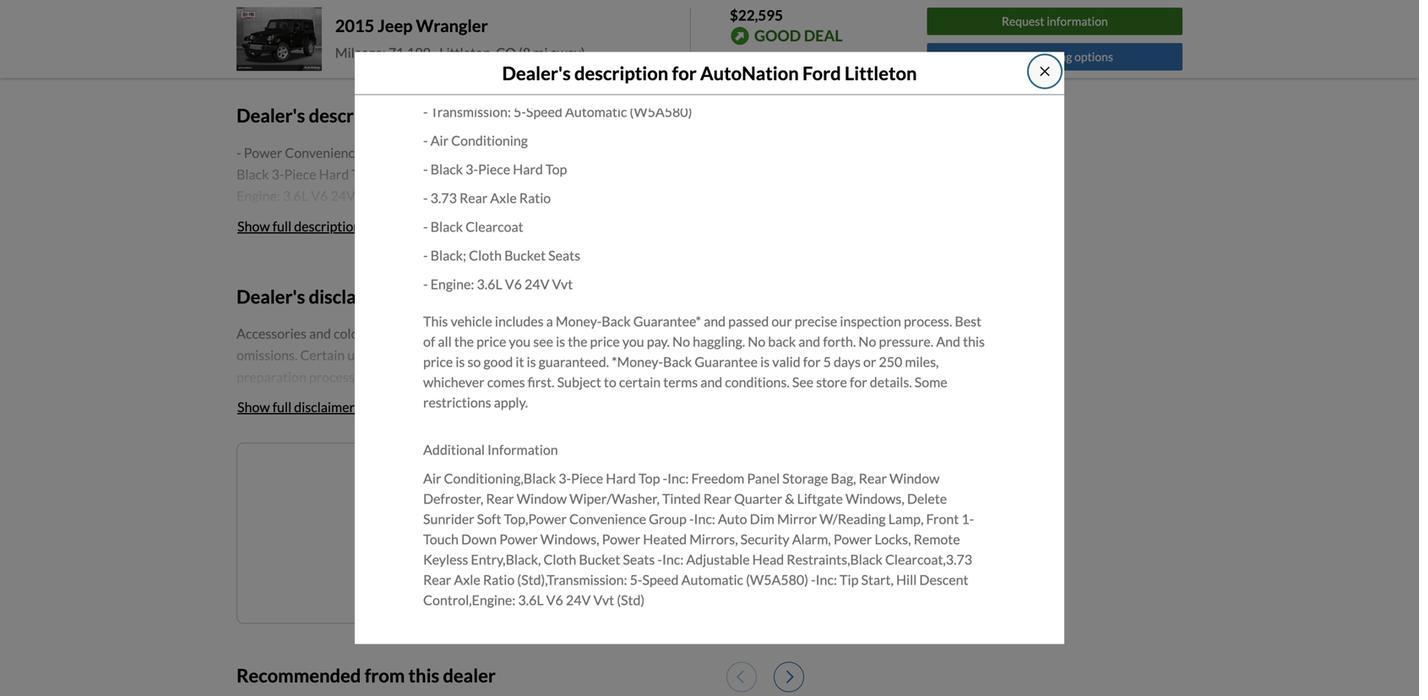 Task type: describe. For each thing, give the bounding box(es) containing it.
tinted inside air conditioning,black 3-piece hard top -inc: freedom panel storage bag, rear window defroster, rear window wiper/washer, tinted rear quarter & liftgate windows, delete sunrider soft top,power convenience group -inc: auto dim mirror w/reading lamp, front 1- touch down power windows, power heated mirrors, security alarm, power locks, remote keyless entry,black, cloth bucket seats -inc: adjustable head restraints,black clearcoat,3.73 rear axle ratio (std),transmission: 5-speed automatic (w5a580) -inc: tip start, hill descent control,engine: 3.6l v6 24v vvt (std)
[[663, 491, 701, 507]]

keyless inside air conditioning,black 3-piece hard top -inc: freedom panel storage bag, rear window defroster, rear window wiper/washer, tinted rear quarter & liftgate windows, delete sunrider soft top,power convenience group -inc: auto dim mirror w/reading lamp, front 1- touch down power windows, power heated mirrors, security alarm, power locks, remote keyless entry,black, cloth bucket seats -inc: adjustable head restraints,black clearcoat,3.73 rear axle ratio (std),transmission: 5-speed automatic (w5a580) -inc: tip start, hill descent control,engine: 3.6l v6 24v vvt (std)
[[423, 552, 468, 568]]

subject for this vehicle includes a money-back guarantee* and passed our precise inspection process. best of all the price you see is the price you pay. no haggling. no back and forth. no pressure. and this price is so good it is guaranteed. *money-back guarantee is valid for 5 days or 250 miles, whichever comes first. subject to certain terms and conditions. see store for details. some restrictions apply. additional information air conditioning,black 3-piece hard top -inc: freedom panel storage bag, rear window defroster, rear window wiper/washer, tinted rear quarter & liftgate windows, delete sunrider soft top,power convenience group -inc: auto dim mirror w/reading lamp, front 1- touch down power windows, power heated mirrors, security alarm, power locks, remote keyless entry,black, cloth bucket seats -inc: adjustable head restraints,black clearcoat,3.73 rear axle ratio (std),transmission: 5-speed automatic (w5a580) -inc: tip start, hill descent control,engine: 3.6l v6 24v vvt (std)
[[489, 252, 533, 269]]

email
[[592, 528, 625, 545]]

·
[[433, 44, 437, 61]]

2 vertical spatial our
[[520, 576, 535, 588]]

see for this vehicle includes a money-back guarantee* and passed our precise inspection process. best of all the price you see is the price you pay. no haggling. no back and forth. no pressure. and this price is so good it is guaranteed. *money-back guarantee is valid for 5 days or 250 miles, whichever comes first. subject to certain terms and conditions. see store for details. some restrictions apply. additional information air conditioning,black 3-piece hard top -inc: freedom panel storage bag, rear window defroster, rear window wiper/washer, tinted rear quarter & liftgate windows, delete sunrider soft top,power convenience group -inc: auto dim mirror w/reading lamp, front 1- touch down power windows, power heated mirrors, security alarm, power locks, remote keyless entry,black, cloth bucket seats -inc: adjustable head restraints,black clearcoat,3.73 rear axle ratio (std),transmission: 5-speed automatic (w5a580) -inc: tip start, hill descent control,engine: 3.6l v6 24v vvt (std)
[[491, 209, 511, 226]]

by
[[363, 576, 374, 588]]

clicking
[[376, 576, 410, 588]]

engine: inside - engine: 3.6l v6 24v vvt
[[237, 188, 280, 204]]

autonation
[[701, 62, 799, 84]]

comes for this vehicle includes a money-back guarantee* and passed our precise inspection process. best of all the price you see is the price you pay. no haggling. no back and forth. no pressure. and this price is so good it is guaranteed. *money-back guarantee is valid for 5 days or 250 miles, whichever comes first. subject to certain terms and conditions. see store for details. some restrictions apply.
[[487, 374, 525, 391]]

wiper/washer, inside air conditioning,black 3-piece hard top -inc: freedom panel storage bag, rear window defroster, rear window wiper/washer, tinted rear quarter & liftgate windows, delete sunrider soft top,power convenience group -inc: auto dim mirror w/reading lamp, front 1- touch down power windows, power heated mirrors, security alarm, power locks, remote keyless entry,black, cloth bucket seats -inc: adjustable head restraints,black clearcoat,3.73 rear axle ratio (std),transmission: 5-speed automatic (w5a580) -inc: tip start, hill descent control,engine: 3.6l v6 24v vvt (std)
[[570, 491, 660, 507]]

recommended
[[237, 665, 361, 687]]

250 for this vehicle includes a money-back guarantee* and passed our precise inspection process. best of all the price you see is the price you pay. no haggling. no back and forth. no pressure. and this price is so good it is guaranteed. *money-back guarantee is valid for 5 days or 250 miles, whichever comes first. subject to certain terms and conditions. see store for details. some restrictions apply.
[[879, 354, 903, 370]]

locks, inside the this vehicle includes a money-back guarantee* and passed our precise inspection process. best of all the price you see is the price you pay. no haggling. no back and forth. no pressure. and this price is so good it is guaranteed. *money-back guarantee is valid for 5 days or 250 miles, whichever comes first. subject to certain terms and conditions. see store for details. some restrictions apply. additional information air conditioning,black 3-piece hard top -inc: freedom panel storage bag, rear window defroster, rear window wiper/washer, tinted rear quarter & liftgate windows, delete sunrider soft top,power convenience group -inc: auto dim mirror w/reading lamp, front 1- touch down power windows, power heated mirrors, security alarm, power locks, remote keyless entry,black, cloth bucket seats -inc: adjustable head restraints,black clearcoat,3.73 rear axle ratio (std),transmission: 5-speed automatic (w5a580) -inc: tip start, hill descent control,engine: 3.6l v6 24v vvt (std)
[[688, 382, 725, 399]]

show full disclaimer button
[[237, 389, 356, 426]]

best for this vehicle includes a money-back guarantee* and passed our precise inspection process. best of all the price you see is the price you pay. no haggling. no back and forth. no pressure. and this price is so good it is guaranteed. *money-back guarantee is valid for 5 days or 250 miles, whichever comes first. subject to certain terms and conditions. see store for details. some restrictions apply.
[[955, 313, 982, 330]]

subject for this vehicle includes a money-back guarantee* and passed our precise inspection process. best of all the price you see is the price you pay. no haggling. no back and forth. no pressure. and this price is so good it is guaranteed. *money-back guarantee is valid for 5 days or 250 miles, whichever comes first. subject to certain terms and conditions. see store for details. some restrictions apply.
[[557, 374, 602, 391]]

new
[[487, 473, 512, 489]]

description for dealer's description for autonation ford littleton
[[575, 62, 669, 84]]

0 vertical spatial - engine: 3.6l v6 24v vvt
[[237, 166, 763, 204]]

0 vertical spatial disclaimer
[[309, 285, 395, 307]]

$603 below market
[[730, 51, 846, 67]]

5- inside air conditioning,black 3-piece hard top -inc: freedom panel storage bag, rear window defroster, rear window wiper/washer, tinted rear quarter & liftgate windows, delete sunrider soft top,power convenience group -inc: auto dim mirror w/reading lamp, front 1- touch down power windows, power heated mirrors, security alarm, power locks, remote keyless entry,black, cloth bucket seats -inc: adjustable head restraints,black clearcoat,3.73 rear axle ratio (std),transmission: 5-speed automatic (w5a580) -inc: tip start, hill descent control,engine: 3.6l v6 24v vvt (std)
[[630, 572, 643, 588]]

view
[[997, 49, 1023, 64]]

automatic inside the this vehicle includes a money-back guarantee* and passed our precise inspection process. best of all the price you see is the price you pay. no haggling. no back and forth. no pressure. and this price is so good it is guaranteed. *money-back guarantee is valid for 5 days or 250 miles, whichever comes first. subject to certain terms and conditions. see store for details. some restrictions apply. additional information air conditioning,black 3-piece hard top -inc: freedom panel storage bag, rear window defroster, rear window wiper/washer, tinted rear quarter & liftgate windows, delete sunrider soft top,power convenience group -inc: auto dim mirror w/reading lamp, front 1- touch down power windows, power heated mirrors, security alarm, power locks, remote keyless entry,black, cloth bucket seats -inc: adjustable head restraints,black clearcoat,3.73 rear axle ratio (std),transmission: 5-speed automatic (w5a580) -inc: tip start, hill descent control,engine: 3.6l v6 24v vvt (std)
[[495, 425, 557, 442]]

email me
[[592, 528, 646, 545]]

seats inside the this vehicle includes a money-back guarantee* and passed our precise inspection process. best of all the price you see is the price you pay. no haggling. no back and forth. no pressure. and this price is so good it is guaranteed. *money-back guarantee is valid for 5 days or 250 miles, whichever comes first. subject to certain terms and conditions. see store for details. some restrictions apply. additional information air conditioning,black 3-piece hard top -inc: freedom panel storage bag, rear window defroster, rear window wiper/washer, tinted rear quarter & liftgate windows, delete sunrider soft top,power convenience group -inc: auto dim mirror w/reading lamp, front 1- touch down power windows, power heated mirrors, security alarm, power locks, remote keyless entry,black, cloth bucket seats -inc: adjustable head restraints,black clearcoat,3.73 rear axle ratio (std),transmission: 5-speed automatic (w5a580) -inc: tip start, hill descent control,engine: 3.6l v6 24v vvt (std)
[[436, 404, 468, 420]]

mirror inside the this vehicle includes a money-back guarantee* and passed our precise inspection process. best of all the price you see is the price you pay. no haggling. no back and forth. no pressure. and this price is so good it is guaranteed. *money-back guarantee is valid for 5 days or 250 miles, whichever comes first. subject to certain terms and conditions. see store for details. some restrictions apply. additional information air conditioning,black 3-piece hard top -inc: freedom panel storage bag, rear window defroster, rear window wiper/washer, tinted rear quarter & liftgate windows, delete sunrider soft top,power convenience group -inc: auto dim mirror w/reading lamp, front 1- touch down power windows, power heated mirrors, security alarm, power locks, remote keyless entry,black, cloth bucket seats -inc: adjustable head restraints,black clearcoat,3.73 rear axle ratio (std),transmission: 5-speed automatic (w5a580) -inc: tip start, hill descent control,engine: 3.6l v6 24v vvt (std)
[[591, 361, 631, 377]]

to for this vehicle includes a money-back guarantee* and passed our precise inspection process. best of all the price you see is the price you pay. no haggling. no back and forth. no pressure. and this price is so good it is guaranteed. *money-back guarantee is valid for 5 days or 250 miles, whichever comes first. subject to certain terms and conditions. see store for details. some restrictions apply.
[[604, 374, 617, 391]]

3.73 for - 3.73 rear axle ratio - black clearcoat
[[381, 166, 407, 182]]

- black; cloth bucket seats
[[423, 247, 581, 264]]

so for this vehicle includes a money-back guarantee* and passed our precise inspection process. best of all the price you see is the price you pay. no haggling. no back and forth. no pressure. and this price is so good it is guaranteed. *money-back guarantee is valid for 5 days or 250 miles, whichever comes first. subject to certain terms and conditions. see store for details. some restrictions apply. additional information air conditioning,black 3-piece hard top -inc: freedom panel storage bag, rear window defroster, rear window wiper/washer, tinted rear quarter & liftgate windows, delete sunrider soft top,power convenience group -inc: auto dim mirror w/reading lamp, front 1- touch down power windows, power heated mirrors, security alarm, power locks, remote keyless entry,black, cloth bucket seats -inc: adjustable head restraints,black clearcoat,3.73 rear axle ratio (std),transmission: 5-speed automatic (w5a580) -inc: tip start, hill descent control,engine: 3.6l v6 24v vvt (std)
[[446, 231, 459, 247]]

piece inside - black 3-piece hard top
[[284, 166, 316, 182]]

all for this vehicle includes a money-back guarantee* and passed our precise inspection process. best of all the price you see is the price you pay. no haggling. no back and forth. no pressure. and this price is so good it is guaranteed. *money-back guarantee is valid for 5 days or 250 miles, whichever comes first. subject to certain terms and conditions. see store for details. some restrictions apply.
[[438, 334, 452, 350]]

miles, for this vehicle includes a money-back guarantee* and passed our precise inspection process. best of all the price you see is the price you pay. no haggling. no back and forth. no pressure. and this price is so good it is guaranteed. *money-back guarantee is valid for 5 days or 250 miles, whichever comes first. subject to certain terms and conditions. see store for details. some restrictions apply.
[[905, 354, 939, 370]]

terms
[[619, 576, 646, 588]]

0 horizontal spatial group
[[365, 144, 402, 161]]

hard inside the this vehicle includes a money-back guarantee* and passed our precise inspection process. best of all the price you see is the price you pay. no haggling. no back and forth. no pressure. and this price is so good it is guaranteed. *money-back guarantee is valid for 5 days or 250 miles, whichever comes first. subject to certain terms and conditions. see store for details. some restrictions apply. additional information air conditioning,black 3-piece hard top -inc: freedom panel storage bag, rear window defroster, rear window wiper/washer, tinted rear quarter & liftgate windows, delete sunrider soft top,power convenience group -inc: auto dim mirror w/reading lamp, front 1- touch down power windows, power heated mirrors, security alarm, power locks, remote keyless entry,black, cloth bucket seats -inc: adjustable head restraints,black clearcoat,3.73 rear axle ratio (std),transmission: 5-speed automatic (w5a580) -inc: tip start, hill descent control,engine: 3.6l v6 24v vvt (std)
[[419, 317, 449, 334]]

5- inside the this vehicle includes a money-back guarantee* and passed our precise inspection process. best of all the price you see is the price you pay. no haggling. no back and forth. no pressure. and this price is so good it is guaranteed. *money-back guarantee is valid for 5 days or 250 miles, whichever comes first. subject to certain terms and conditions. see store for details. some restrictions apply. additional information air conditioning,black 3-piece hard top -inc: freedom panel storage bag, rear window defroster, rear window wiper/washer, tinted rear quarter & liftgate windows, delete sunrider soft top,power convenience group -inc: auto dim mirror w/reading lamp, front 1- touch down power windows, power heated mirrors, security alarm, power locks, remote keyless entry,black, cloth bucket seats -inc: adjustable head restraints,black clearcoat,3.73 rear axle ratio (std),transmission: 5-speed automatic (w5a580) -inc: tip start, hill descent control,engine: 3.6l v6 24v vvt (std)
[[443, 425, 456, 442]]

a for this vehicle includes a money-back guarantee* and passed our precise inspection process. best of all the price you see is the price you pay. no haggling. no back and forth. no pressure. and this price is so good it is guaranteed. *money-back guarantee is valid for 5 days or 250 miles, whichever comes first. subject to certain terms and conditions. see store for details. some restrictions apply.
[[547, 313, 553, 330]]

dealer
[[443, 665, 496, 687]]

back for this vehicle includes a money-back guarantee* and passed our precise inspection process. best of all the price you see is the price you pay. no haggling. no back and forth. no pressure. and this price is so good it is guaranteed. *money-back guarantee is valid for 5 days or 250 miles, whichever comes first. subject to certain terms and conditions. see store for details. some restrictions apply.
[[768, 334, 796, 350]]

vehicle for this vehicle includes a money-back guarantee* and passed our precise inspection process. best of all the price you see is the price you pay. no haggling. no back and forth. no pressure. and this price is so good it is guaranteed. *money-back guarantee is valid for 5 days or 250 miles, whichever comes first. subject to certain terms and conditions. see store for details. some restrictions apply.
[[451, 313, 493, 330]]

and for this vehicle includes a money-back guarantee* and passed our precise inspection process. best of all the price you see is the price you pay. no haggling. no back and forth. no pressure. and this price is so good it is guaranteed. *money-back guarantee is valid for 5 days or 250 miles, whichever comes first. subject to certain terms and conditions. see store for details. some restrictions apply.
[[937, 334, 961, 350]]

remote inside air conditioning,black 3-piece hard top -inc: freedom panel storage bag, rear window defroster, rear window wiper/washer, tinted rear quarter & liftgate windows, delete sunrider soft top,power convenience group -inc: auto dim mirror w/reading lamp, front 1- touch down power windows, power heated mirrors, security alarm, power locks, remote keyless entry,black, cloth bucket seats -inc: adjustable head restraints,black clearcoat,3.73 rear axle ratio (std),transmission: 5-speed automatic (w5a580) -inc: tip start, hill descent control,engine: 3.6l v6 24v vvt (std)
[[914, 531, 961, 548]]

request information button
[[928, 8, 1183, 35]]

auto inside air conditioning,black 3-piece hard top -inc: freedom panel storage bag, rear window defroster, rear window wiper/washer, tinted rear quarter & liftgate windows, delete sunrider soft top,power convenience group -inc: auto dim mirror w/reading lamp, front 1- touch down power windows, power heated mirrors, security alarm, power locks, remote keyless entry,black, cloth bucket seats -inc: adjustable head restraints,black clearcoat,3.73 rear axle ratio (std),transmission: 5-speed automatic (w5a580) -inc: tip start, hill descent control,engine: 3.6l v6 24v vvt (std)
[[718, 511, 748, 528]]

this inside the this vehicle includes a money-back guarantee* and passed our precise inspection process. best of all the price you see is the price you pay. no haggling. no back and forth. no pressure. and this price is so good it is guaranteed. *money-back guarantee is valid for 5 days or 250 miles, whichever comes first. subject to certain terms and conditions. see store for details. some restrictions apply.
[[964, 334, 985, 350]]

convenience inside the this vehicle includes a money-back guarantee* and passed our precise inspection process. best of all the price you see is the price you pay. no haggling. no back and forth. no pressure. and this price is so good it is guaranteed. *money-back guarantee is valid for 5 days or 250 miles, whichever comes first. subject to certain terms and conditions. see store for details. some restrictions apply. additional information air conditioning,black 3-piece hard top -inc: freedom panel storage bag, rear window defroster, rear window wiper/washer, tinted rear quarter & liftgate windows, delete sunrider soft top,power convenience group -inc: auto dim mirror w/reading lamp, front 1- touch down power windows, power heated mirrors, security alarm, power locks, remote keyless entry,black, cloth bucket seats -inc: adjustable head restraints,black clearcoat,3.73 rear axle ratio (std),transmission: 5-speed automatic (w5a580) -inc: tip start, hill descent control,engine: 3.6l v6 24v vvt (std)
[[383, 361, 460, 377]]

jeep
[[378, 16, 413, 36]]

(202 reviews)
[[298, 2, 378, 18]]

hard down conditioning
[[513, 161, 543, 178]]

best for this vehicle includes a money-back guarantee* and passed our precise inspection process. best of all the price you see is the price you pay. no haggling. no back and forth. no pressure. and this price is so good it is guaranteed. *money-back guarantee is valid for 5 days or 250 miles, whichever comes first. subject to certain terms and conditions. see store for details. some restrictions apply. additional information air conditioning,black 3-piece hard top -inc: freedom panel storage bag, rear window defroster, rear window wiper/washer, tinted rear quarter & liftgate windows, delete sunrider soft top,power convenience group -inc: auto dim mirror w/reading lamp, front 1- touch down power windows, power heated mirrors, security alarm, power locks, remote keyless entry,black, cloth bucket seats -inc: adjustable head restraints,black clearcoat,3.73 rear axle ratio (std),transmission: 5-speed automatic (w5a580) -inc: tip start, hill descent control,engine: 3.6l v6 24v vvt (std)
[[352, 209, 378, 226]]

dealer's description for autonation ford littleton
[[502, 62, 917, 84]]

.
[[676, 576, 678, 588]]

hill inside the this vehicle includes a money-back guarantee* and passed our precise inspection process. best of all the price you see is the price you pay. no haggling. no back and forth. no pressure. and this price is so good it is guaranteed. *money-back guarantee is valid for 5 days or 250 miles, whichever comes first. subject to certain terms and conditions. see store for details. some restrictions apply. additional information air conditioning,black 3-piece hard top -inc: freedom panel storage bag, rear window defroster, rear window wiper/washer, tinted rear quarter & liftgate windows, delete sunrider soft top,power convenience group -inc: auto dim mirror w/reading lamp, front 1- touch down power windows, power heated mirrors, security alarm, power locks, remote keyless entry,black, cloth bucket seats -inc: adjustable head restraints,black clearcoat,3.73 rear axle ratio (std),transmission: 5-speed automatic (w5a580) -inc: tip start, hill descent control,engine: 3.6l v6 24v vvt (std)
[[710, 425, 730, 442]]

front inside air conditioning,black 3-piece hard top -inc: freedom panel storage bag, rear window defroster, rear window wiper/washer, tinted rear quarter & liftgate windows, delete sunrider soft top,power convenience group -inc: auto dim mirror w/reading lamp, front 1- touch down power windows, power heated mirrors, security alarm, power locks, remote keyless entry,black, cloth bucket seats -inc: adjustable head restraints,black clearcoat,3.73 rear axle ratio (std),transmission: 5-speed automatic (w5a580) -inc: tip start, hill descent control,engine: 3.6l v6 24v vvt (std)
[[927, 511, 959, 528]]

- black 3-piece hard top up - 3.73 rear axle ratio
[[237, 144, 781, 182]]

down inside the this vehicle includes a money-back guarantee* and passed our precise inspection process. best of all the price you see is the price you pay. no haggling. no back and forth. no pressure. and this price is so good it is guaranteed. *money-back guarantee is valid for 5 days or 250 miles, whichever comes first. subject to certain terms and conditions. see store for details. some restrictions apply. additional information air conditioning,black 3-piece hard top -inc: freedom panel storage bag, rear window defroster, rear window wiper/washer, tinted rear quarter & liftgate windows, delete sunrider soft top,power convenience group -inc: auto dim mirror w/reading lamp, front 1- touch down power windows, power heated mirrors, security alarm, power locks, remote keyless entry,black, cloth bucket seats -inc: adjustable head restraints,black clearcoat,3.73 rear axle ratio (std),transmission: 5-speed automatic (w5a580) -inc: tip start, hill descent control,engine: 3.6l v6 24v vvt (std)
[[275, 382, 310, 399]]

one
[[610, 473, 632, 489]]

dealer's for dealer's description
[[237, 104, 305, 126]]

inspection for this vehicle includes a money-back guarantee* and passed our precise inspection process. best of all the price you see is the price you pay. no haggling. no back and forth. no pressure. and this price is so good it is guaranteed. *money-back guarantee is valid for 5 days or 250 miles, whichever comes first. subject to certain terms and conditions. see store for details. some restrictions apply.
[[840, 313, 902, 330]]

delete inside the this vehicle includes a money-back guarantee* and passed our precise inspection process. best of all the price you see is the price you pay. no haggling. no back and forth. no pressure. and this price is so good it is guaranteed. *money-back guarantee is valid for 5 days or 250 miles, whichever comes first. subject to certain terms and conditions. see store for details. some restrictions apply. additional information air conditioning,black 3-piece hard top -inc: freedom panel storage bag, rear window defroster, rear window wiper/washer, tinted rear quarter & liftgate windows, delete sunrider soft top,power convenience group -inc: auto dim mirror w/reading lamp, front 1- touch down power windows, power heated mirrors, security alarm, power locks, remote keyless entry,black, cloth bucket seats -inc: adjustable head restraints,black clearcoat,3.73 rear axle ratio (std),transmission: 5-speed automatic (w5a580) -inc: tip start, hill descent control,engine: 3.6l v6 24v vvt (std)
[[721, 339, 761, 355]]

below
[[764, 51, 801, 67]]

(w5a580) inside the this vehicle includes a money-back guarantee* and passed our precise inspection process. best of all the price you see is the price you pay. no haggling. no back and forth. no pressure. and this price is so good it is guaranteed. *money-back guarantee is valid for 5 days or 250 miles, whichever comes first. subject to certain terms and conditions. see store for details. some restrictions apply. additional information air conditioning,black 3-piece hard top -inc: freedom panel storage bag, rear window defroster, rear window wiper/washer, tinted rear quarter & liftgate windows, delete sunrider soft top,power convenience group -inc: auto dim mirror w/reading lamp, front 1- touch down power windows, power heated mirrors, security alarm, power locks, remote keyless entry,black, cloth bucket seats -inc: adjustable head restraints,black clearcoat,3.73 rear axle ratio (std),transmission: 5-speed automatic (w5a580) -inc: tip start, hill descent control,engine: 3.6l v6 24v vvt (std)
[[560, 425, 622, 442]]

guaranteed. for this vehicle includes a money-back guarantee* and passed our precise inspection process. best of all the price you see is the price you pay. no haggling. no back and forth. no pressure. and this price is so good it is guaranteed. *money-back guarantee is valid for 5 days or 250 miles, whichever comes first. subject to certain terms and conditions. see store for details. some restrictions apply.
[[539, 354, 609, 370]]

5 for this vehicle includes a money-back guarantee* and passed our precise inspection process. best of all the price you see is the price you pay. no haggling. no back and forth. no pressure. and this price is so good it is guaranteed. *money-back guarantee is valid for 5 days or 250 miles, whichever comes first. subject to certain terms and conditions. see store for details. some restrictions apply. additional information air conditioning,black 3-piece hard top -inc: freedom panel storage bag, rear window defroster, rear window wiper/washer, tinted rear quarter & liftgate windows, delete sunrider soft top,power convenience group -inc: auto dim mirror w/reading lamp, front 1- touch down power windows, power heated mirrors, security alarm, power locks, remote keyless entry,black, cloth bucket seats -inc: adjustable head restraints,black clearcoat,3.73 rear axle ratio (std),transmission: 5-speed automatic (w5a580) -inc: tip start, hill descent control,engine: 3.6l v6 24v vvt (std)
[[237, 252, 244, 269]]

restraints,black inside air conditioning,black 3-piece hard top -inc: freedom panel storage bag, rear window defroster, rear window wiper/washer, tinted rear quarter & liftgate windows, delete sunrider soft top,power convenience group -inc: auto dim mirror w/reading lamp, front 1- touch down power windows, power heated mirrors, security alarm, power locks, remote keyless entry,black, cloth bucket seats -inc: adjustable head restraints,black clearcoat,3.73 rear axle ratio (std),transmission: 5-speed automatic (w5a580) -inc: tip start, hill descent control,engine: 3.6l v6 24v vvt (std)
[[787, 552, 883, 568]]

days for this vehicle includes a money-back guarantee* and passed our precise inspection process. best of all the price you see is the price you pay. no haggling. no back and forth. no pressure. and this price is so good it is guaranteed. *money-back guarantee is valid for 5 days or 250 miles, whichever comes first. subject to certain terms and conditions. see store for details. some restrictions apply.
[[834, 354, 861, 370]]

hard inside air conditioning,black 3-piece hard top -inc: freedom panel storage bag, rear window defroster, rear window wiper/washer, tinted rear quarter & liftgate windows, delete sunrider soft top,power convenience group -inc: auto dim mirror w/reading lamp, front 1- touch down power windows, power heated mirrors, security alarm, power locks, remote keyless entry,black, cloth bucket seats -inc: adjustable head restraints,black clearcoat,3.73 rear axle ratio (std),transmission: 5-speed automatic (w5a580) -inc: tip start, hill descent control,engine: 3.6l v6 24v vvt (std)
[[606, 470, 636, 487]]

*money- for this vehicle includes a money-back guarantee* and passed our precise inspection process. best of all the price you see is the price you pay. no haggling. no back and forth. no pressure. and this price is so good it is guaranteed. *money-back guarantee is valid for 5 days or 250 miles, whichever comes first. subject to certain terms and conditions. see store for details. some restrictions apply. additional information air conditioning,black 3-piece hard top -inc: freedom panel storage bag, rear window defroster, rear window wiper/washer, tinted rear quarter & liftgate windows, delete sunrider soft top,power convenience group -inc: auto dim mirror w/reading lamp, front 1- touch down power windows, power heated mirrors, security alarm, power locks, remote keyless entry,black, cloth bucket seats -inc: adjustable head restraints,black clearcoat,3.73 rear axle ratio (std),transmission: 5-speed automatic (w5a580) -inc: tip start, hill descent control,engine: 3.6l v6 24v vvt (std)
[[590, 231, 641, 247]]

0 vertical spatial convenience
[[285, 144, 362, 161]]

(std),transmission: inside the this vehicle includes a money-back guarantee* and passed our precise inspection process. best of all the price you see is the price you pay. no haggling. no back and forth. no pressure. and this price is so good it is guaranteed. *money-back guarantee is valid for 5 days or 250 miles, whichever comes first. subject to certain terms and conditions. see store for details. some restrictions apply. additional information air conditioning,black 3-piece hard top -inc: freedom panel storage bag, rear window defroster, rear window wiper/washer, tinted rear quarter & liftgate windows, delete sunrider soft top,power convenience group -inc: auto dim mirror w/reading lamp, front 1- touch down power windows, power heated mirrors, security alarm, power locks, remote keyless entry,black, cloth bucket seats -inc: adjustable head restraints,black clearcoat,3.73 rear axle ratio (std),transmission: 5-speed automatic (w5a580) -inc: tip start, hill descent control,engine: 3.6l v6 24v vvt (std)
[[331, 425, 441, 442]]

terms of use link
[[619, 576, 676, 588]]

0 vertical spatial bucket
[[505, 247, 546, 264]]

disclaimer inside button
[[294, 399, 355, 416]]

or for this vehicle includes a money-back guarantee* and passed our precise inspection process. best of all the price you see is the price you pay. no haggling. no back and forth. no pressure. and this price is so good it is guaranteed. *money-back guarantee is valid for 5 days or 250 miles, whichever comes first. subject to certain terms and conditions. see store for details. some restrictions apply.
[[864, 354, 877, 370]]

mirror inside air conditioning,black 3-piece hard top -inc: freedom panel storage bag, rear window defroster, rear window wiper/washer, tinted rear quarter & liftgate windows, delete sunrider soft top,power convenience group -inc: auto dim mirror w/reading lamp, front 1- touch down power windows, power heated mirrors, security alarm, power locks, remote keyless entry,black, cloth bucket seats -inc: adjustable head restraints,black clearcoat,3.73 rear axle ratio (std),transmission: 5-speed automatic (w5a580) -inc: tip start, hill descent control,engine: 3.6l v6 24v vvt (std)
[[778, 511, 817, 528]]

additional information
[[423, 442, 558, 458]]

(w5a580) inside air conditioning,black 3-piece hard top -inc: freedom panel storage bag, rear window defroster, rear window wiper/washer, tinted rear quarter & liftgate windows, delete sunrider soft top,power convenience group -inc: auto dim mirror w/reading lamp, front 1- touch down power windows, power heated mirrors, security alarm, power locks, remote keyless entry,black, cloth bucket seats -inc: adjustable head restraints,black clearcoat,3.73 rear axle ratio (std),transmission: 5-speed automatic (w5a580) -inc: tip start, hill descent control,engine: 3.6l v6 24v vvt (std)
[[746, 572, 809, 588]]

alarm, inside air conditioning,black 3-piece hard top -inc: freedom panel storage bag, rear window defroster, rear window wiper/washer, tinted rear quarter & liftgate windows, delete sunrider soft top,power convenience group -inc: auto dim mirror w/reading lamp, front 1- touch down power windows, power heated mirrors, security alarm, power locks, remote keyless entry,black, cloth bucket seats -inc: adjustable head restraints,black clearcoat,3.73 rear axle ratio (std),transmission: 5-speed automatic (w5a580) -inc: tip start, hill descent control,engine: 3.6l v6 24v vvt (std)
[[792, 531, 831, 548]]

1 vertical spatial transmission:
[[410, 144, 490, 161]]

a for this vehicle includes a money-back guarantee* and passed our precise inspection process. best of all the price you see is the price you pay. no haggling. no back and forth. no pressure. and this price is so good it is guaranteed. *money-back guarantee is valid for 5 days or 250 miles, whichever comes first. subject to certain terms and conditions. see store for details. some restrictions apply. additional information air conditioning,black 3-piece hard top -inc: freedom panel storage bag, rear window defroster, rear window wiper/washer, tinted rear quarter & liftgate windows, delete sunrider soft top,power convenience group -inc: auto dim mirror w/reading lamp, front 1- touch down power windows, power heated mirrors, security alarm, power locks, remote keyless entry,black, cloth bucket seats -inc: adjustable head restraints,black clearcoat,3.73 rear axle ratio (std),transmission: 5-speed automatic (w5a580) -inc: tip start, hill descent control,engine: 3.6l v6 24v vvt (std)
[[502, 188, 509, 204]]

scroll left image
[[737, 670, 744, 685]]

use
[[659, 576, 676, 588]]

guarantee* for this vehicle includes a money-back guarantee* and passed our precise inspection process. best of all the price you see is the price you pay. no haggling. no back and forth. no pressure. and this price is so good it is guaranteed. *money-back guarantee is valid for 5 days or 250 miles, whichever comes first. subject to certain terms and conditions. see store for details. some restrictions apply.
[[634, 313, 701, 330]]

0 horizontal spatial to
[[508, 576, 518, 588]]

(8
[[519, 44, 531, 61]]

vvt inside air conditioning,black 3-piece hard top -inc: freedom panel storage bag, rear window defroster, rear window wiper/washer, tinted rear quarter & liftgate windows, delete sunrider soft top,power convenience group -inc: auto dim mirror w/reading lamp, front 1- touch down power windows, power heated mirrors, security alarm, power locks, remote keyless entry,black, cloth bucket seats -inc: adjustable head restraints,black clearcoat,3.73 rear axle ratio (std),transmission: 5-speed automatic (w5a580) -inc: tip start, hill descent control,engine: 3.6l v6 24v vvt (std)
[[594, 592, 615, 609]]

valid for this vehicle includes a money-back guarantee* and passed our precise inspection process. best of all the price you see is the price you pay. no haggling. no back and forth. no pressure. and this price is so good it is guaranteed. *money-back guarantee is valid for 5 days or 250 miles, whichever comes first. subject to certain terms and conditions. see store for details. some restrictions apply.
[[773, 354, 801, 370]]

3.6l inside air conditioning,black 3-piece hard top -inc: freedom panel storage bag, rear window defroster, rear window wiper/washer, tinted rear quarter & liftgate windows, delete sunrider soft top,power convenience group -inc: auto dim mirror w/reading lamp, front 1- touch down power windows, power heated mirrors, security alarm, power locks, remote keyless entry,black, cloth bucket seats -inc: adjustable head restraints,black clearcoat,3.73 rear axle ratio (std),transmission: 5-speed automatic (w5a580) -inc: tip start, hill descent control,engine: 3.6l v6 24v vvt (std)
[[518, 592, 544, 609]]

view financing options button
[[928, 43, 1183, 71]]

- transmission: 5-speed automatic (w5a580)
[[423, 104, 692, 120]]

axle inside air conditioning,black 3-piece hard top -inc: freedom panel storage bag, rear window defroster, rear window wiper/washer, tinted rear quarter & liftgate windows, delete sunrider soft top,power convenience group -inc: auto dim mirror w/reading lamp, front 1- touch down power windows, power heated mirrors, security alarm, power locks, remote keyless entry,black, cloth bucket seats -inc: adjustable head restraints,black clearcoat,3.73 rear axle ratio (std),transmission: 5-speed automatic (w5a580) -inc: tip start, hill descent control,engine: 3.6l v6 24v vvt (std)
[[454, 572, 481, 588]]

2015 jeep wrangler mileage: 71,199 · littleton, co (8 mi away)
[[335, 16, 585, 61]]

full for disclaimer
[[273, 399, 292, 416]]

haggling. for this vehicle includes a money-back guarantee* and passed our precise inspection process. best of all the price you see is the price you pay. no haggling. no back and forth. no pressure. and this price is so good it is guaranteed. *money-back guarantee is valid for 5 days or 250 miles, whichever comes first. subject to certain terms and conditions. see store for details. some restrictions apply.
[[693, 334, 746, 350]]

show full disclaimer
[[237, 399, 355, 416]]

like
[[560, 473, 582, 489]]

our for this vehicle includes a money-back guarantee* and passed our precise inspection process. best of all the price you see is the price you pay. no haggling. no back and forth. no pressure. and this price is so good it is guaranteed. *money-back guarantee is valid for 5 days or 250 miles, whichever comes first. subject to certain terms and conditions. see store for details. some restrictions apply.
[[772, 313, 792, 330]]

pay. for this vehicle includes a money-back guarantee* and passed our precise inspection process. best of all the price you see is the price you pay. no haggling. no back and forth. no pressure. and this price is so good it is guaranteed. *money-back guarantee is valid for 5 days or 250 miles, whichever comes first. subject to certain terms and conditions. see store for details. some restrictions apply. additional information air conditioning,black 3-piece hard top -inc: freedom panel storage bag, rear window defroster, rear window wiper/washer, tinted rear quarter & liftgate windows, delete sunrider soft top,power convenience group -inc: auto dim mirror w/reading lamp, front 1- touch down power windows, power heated mirrors, security alarm, power locks, remote keyless entry,black, cloth bucket seats -inc: adjustable head restraints,black clearcoat,3.73 rear axle ratio (std),transmission: 5-speed automatic (w5a580) -inc: tip start, hill descent control,engine: 3.6l v6 24v vvt (std)
[[605, 209, 628, 226]]

me,"
[[442, 576, 461, 588]]

0 vertical spatial air
[[431, 132, 449, 149]]

mirrors, inside the this vehicle includes a money-back guarantee* and passed our precise inspection process. best of all the price you see is the price you pay. no haggling. no back and forth. no pressure. and this price is so good it is guaranteed. *money-back guarantee is valid for 5 days or 250 miles, whichever comes first. subject to certain terms and conditions. see store for details. some restrictions apply. additional information air conditioning,black 3-piece hard top -inc: freedom panel storage bag, rear window defroster, rear window wiper/washer, tinted rear quarter & liftgate windows, delete sunrider soft top,power convenience group -inc: auto dim mirror w/reading lamp, front 1- touch down power windows, power heated mirrors, security alarm, power locks, remote keyless entry,black, cloth bucket seats -inc: adjustable head restraints,black clearcoat,3.73 rear axle ratio (std),transmission: 5-speed automatic (w5a580) -inc: tip start, hill descent control,engine: 3.6l v6 24v vvt (std)
[[503, 382, 552, 399]]

information
[[1047, 14, 1109, 29]]

pay. for this vehicle includes a money-back guarantee* and passed our precise inspection process. best of all the price you see is the price you pay. no haggling. no back and forth. no pressure. and this price is so good it is guaranteed. *money-back guarantee is valid for 5 days or 250 miles, whichever comes first. subject to certain terms and conditions. see store for details. some restrictions apply.
[[647, 334, 670, 350]]

axle inside the this vehicle includes a money-back guarantee* and passed our precise inspection process. best of all the price you see is the price you pay. no haggling. no back and forth. no pressure. and this price is so good it is guaranteed. *money-back guarantee is valid for 5 days or 250 miles, whichever comes first. subject to certain terms and conditions. see store for details. some restrictions apply. additional information air conditioning,black 3-piece hard top -inc: freedom panel storage bag, rear window defroster, rear window wiper/washer, tinted rear quarter & liftgate windows, delete sunrider soft top,power convenience group -inc: auto dim mirror w/reading lamp, front 1- touch down power windows, power heated mirrors, security alarm, power locks, remote keyless entry,black, cloth bucket seats -inc: adjustable head restraints,black clearcoat,3.73 rear axle ratio (std),transmission: 5-speed automatic (w5a580) -inc: tip start, hill descent control,engine: 3.6l v6 24v vvt (std)
[[267, 425, 294, 442]]

1 horizontal spatial clearcoat
[[543, 166, 601, 182]]

some for this vehicle includes a money-back guarantee* and passed our precise inspection process. best of all the price you see is the price you pay. no haggling. no back and forth. no pressure. and this price is so good it is guaranteed. *money-back guarantee is valid for 5 days or 250 miles, whichever comes first. subject to certain terms and conditions. see store for details. some restrictions apply.
[[915, 374, 948, 391]]

heated inside the this vehicle includes a money-back guarantee* and passed our precise inspection process. best of all the price you see is the price you pay. no haggling. no back and forth. no pressure. and this price is so good it is guaranteed. *money-back guarantee is valid for 5 days or 250 miles, whichever comes first. subject to certain terms and conditions. see store for details. some restrictions apply. additional information air conditioning,black 3-piece hard top -inc: freedom panel storage bag, rear window defroster, rear window wiper/washer, tinted rear quarter & liftgate windows, delete sunrider soft top,power convenience group -inc: auto dim mirror w/reading lamp, front 1- touch down power windows, power heated mirrors, security alarm, power locks, remote keyless entry,black, cloth bucket seats -inc: adjustable head restraints,black clearcoat,3.73 rear axle ratio (std),transmission: 5-speed automatic (w5a580) -inc: tip start, hill descent control,engine: 3.6l v6 24v vvt (std)
[[457, 382, 500, 399]]

quarter inside the this vehicle includes a money-back guarantee* and passed our precise inspection process. best of all the price you see is the price you pay. no haggling. no back and forth. no pressure. and this price is so good it is guaranteed. *money-back guarantee is valid for 5 days or 250 miles, whichever comes first. subject to certain terms and conditions. see store for details. some restrictions apply. additional information air conditioning,black 3-piece hard top -inc: freedom panel storage bag, rear window defroster, rear window wiper/washer, tinted rear quarter & liftgate windows, delete sunrider soft top,power convenience group -inc: auto dim mirror w/reading lamp, front 1- touch down power windows, power heated mirrors, security alarm, power locks, remote keyless entry,black, cloth bucket seats -inc: adjustable head restraints,black clearcoat,3.73 rear axle ratio (std),transmission: 5-speed automatic (w5a580) -inc: tip start, hill descent control,engine: 3.6l v6 24v vvt (std)
[[548, 339, 596, 355]]

3.73 for - 3.73 rear axle ratio
[[431, 190, 457, 206]]

v6 inside the this vehicle includes a money-back guarantee* and passed our precise inspection process. best of all the price you see is the price you pay. no haggling. no back and forth. no pressure. and this price is so good it is guaranteed. *money-back guarantee is valid for 5 days or 250 miles, whichever comes first. subject to certain terms and conditions. see store for details. some restrictions apply. additional information air conditioning,black 3-piece hard top -inc: freedom panel storage bag, rear window defroster, rear window wiper/washer, tinted rear quarter & liftgate windows, delete sunrider soft top,power convenience group -inc: auto dim mirror w/reading lamp, front 1- touch down power windows, power heated mirrors, security alarm, power locks, remote keyless entry,black, cloth bucket seats -inc: adjustable head restraints,black clearcoat,3.73 rear axle ratio (std),transmission: 5-speed automatic (w5a580) -inc: tip start, hill descent control,engine: 3.6l v6 24v vvt (std)
[[360, 447, 377, 464]]

conditioning
[[451, 132, 528, 149]]

top inside the this vehicle includes a money-back guarantee* and passed our precise inspection process. best of all the price you see is the price you pay. no haggling. no back and forth. no pressure. and this price is so good it is guaranteed. *money-back guarantee is valid for 5 days or 250 miles, whichever comes first. subject to certain terms and conditions. see store for details. some restrictions apply. additional information air conditioning,black 3-piece hard top -inc: freedom panel storage bag, rear window defroster, rear window wiper/washer, tinted rear quarter & liftgate windows, delete sunrider soft top,power convenience group -inc: auto dim mirror w/reading lamp, front 1- touch down power windows, power heated mirrors, security alarm, power locks, remote keyless entry,black, cloth bucket seats -inc: adjustable head restraints,black clearcoat,3.73 rear axle ratio (std),transmission: 5-speed automatic (w5a580) -inc: tip start, hill descent control,engine: 3.6l v6 24v vvt (std)
[[452, 317, 474, 334]]

(202
[[298, 2, 326, 18]]

money- for this vehicle includes a money-back guarantee* and passed our precise inspection process. best of all the price you see is the price you pay. no haggling. no back and forth. no pressure. and this price is so good it is guaranteed. *money-back guarantee is valid for 5 days or 250 miles, whichever comes first. subject to certain terms and conditions. see store for details. some restrictions apply.
[[556, 313, 602, 330]]

alarm, inside the this vehicle includes a money-back guarantee* and passed our precise inspection process. best of all the price you see is the price you pay. no haggling. no back and forth. no pressure. and this price is so good it is guaranteed. *money-back guarantee is valid for 5 days or 250 miles, whichever comes first. subject to certain terms and conditions. see store for details. some restrictions apply. additional information air conditioning,black 3-piece hard top -inc: freedom panel storage bag, rear window defroster, rear window wiper/washer, tinted rear quarter & liftgate windows, delete sunrider soft top,power convenience group -inc: auto dim mirror w/reading lamp, front 1- touch down power windows, power heated mirrors, security alarm, power locks, remote keyless entry,black, cloth bucket seats -inc: adjustable head restraints,black clearcoat,3.73 rear axle ratio (std),transmission: 5-speed automatic (w5a580) -inc: tip start, hill descent control,engine: 3.6l v6 24v vvt (std)
[[606, 382, 645, 399]]

show full description
[[237, 218, 361, 234]]

reviews
[[289, 37, 335, 53]]

this vehicle includes a money-back guarantee* and passed our precise inspection process. best of all the price you see is the price you pay. no haggling. no back and forth. no pressure. and this price is so good it is guaranteed. *money-back guarantee is valid for 5 days or 250 miles, whichever comes first. subject to certain terms and conditions. see store for details. some restrictions apply. additional information air conditioning,black 3-piece hard top -inc: freedom panel storage bag, rear window defroster, rear window wiper/washer, tinted rear quarter & liftgate windows, delete sunrider soft top,power convenience group -inc: auto dim mirror w/reading lamp, front 1- touch down power windows, power heated mirrors, security alarm, power locks, remote keyless entry,black, cloth bucket seats -inc: adjustable head restraints,black clearcoat,3.73 rear axle ratio (std),transmission: 5-speed automatic (w5a580) -inc: tip start, hill descent control,engine: 3.6l v6 24v vvt (std)
[[237, 188, 799, 464]]

notify
[[409, 473, 448, 489]]

market
[[804, 51, 846, 67]]

request
[[1002, 14, 1045, 29]]

1 show from the top
[[237, 37, 270, 53]]

top down "- transmission: 5-speed automatic (w5a580)"
[[546, 161, 567, 178]]

piece inside air conditioning,black 3-piece hard top -inc: freedom panel storage bag, rear window defroster, rear window wiper/washer, tinted rear quarter & liftgate windows, delete sunrider soft top,power convenience group -inc: auto dim mirror w/reading lamp, front 1- touch down power windows, power heated mirrors, security alarm, power locks, remote keyless entry,black, cloth bucket seats -inc: adjustable head restraints,black clearcoat,3.73 rear axle ratio (std),transmission: 5-speed automatic (w5a580) -inc: tip start, hill descent control,engine: 3.6l v6 24v vvt (std)
[[571, 470, 604, 487]]

information inside the this vehicle includes a money-back guarantee* and passed our precise inspection process. best of all the price you see is the price you pay. no haggling. no back and forth. no pressure. and this price is so good it is guaranteed. *money-back guarantee is valid for 5 days or 250 miles, whichever comes first. subject to certain terms and conditions. see store for details. some restrictions apply. additional information air conditioning,black 3-piece hard top -inc: freedom panel storage bag, rear window defroster, rear window wiper/washer, tinted rear quarter & liftgate windows, delete sunrider soft top,power convenience group -inc: auto dim mirror w/reading lamp, front 1- touch down power windows, power heated mirrors, security alarm, power locks, remote keyless entry,black, cloth bucket seats -inc: adjustable head restraints,black clearcoat,3.73 rear axle ratio (std),transmission: 5-speed automatic (w5a580) -inc: tip start, hill descent control,engine: 3.6l v6 24v vvt (std)
[[301, 296, 372, 312]]

good deal
[[755, 26, 843, 45]]

black up - 3.73 rear axle ratio
[[508, 166, 541, 182]]

good for this vehicle includes a money-back guarantee* and passed our precise inspection process. best of all the price you see is the price you pay. no haggling. no back and forth. no pressure. and this price is so good it is guaranteed. *money-back guarantee is valid for 5 days or 250 miles, whichever comes first. subject to certain terms and conditions. see store for details. some restrictions apply.
[[484, 354, 513, 370]]

email me button
[[582, 518, 656, 555]]

mirrors, inside air conditioning,black 3-piece hard top -inc: freedom panel storage bag, rear window defroster, rear window wiper/washer, tinted rear quarter & liftgate windows, delete sunrider soft top,power convenience group -inc: auto dim mirror w/reading lamp, front 1- touch down power windows, power heated mirrors, security alarm, power locks, remote keyless entry,black, cloth bucket seats -inc: adjustable head restraints,black clearcoat,3.73 rear axle ratio (std),transmission: 5-speed automatic (w5a580) -inc: tip start, hill descent control,engine: 3.6l v6 24v vvt (std)
[[690, 531, 738, 548]]

forth. for this vehicle includes a money-back guarantee* and passed our precise inspection process. best of all the price you see is the price you pay. no haggling. no back and forth. no pressure. and this price is so good it is guaranteed. *money-back guarantee is valid for 5 days or 250 miles, whichever comes first. subject to certain terms and conditions. see store for details. some restrictions apply. additional information air conditioning,black 3-piece hard top -inc: freedom panel storage bag, rear window defroster, rear window wiper/washer, tinted rear quarter & liftgate windows, delete sunrider soft top,power convenience group -inc: auto dim mirror w/reading lamp, front 1- touch down power windows, power heated mirrors, security alarm, power locks, remote keyless entry,black, cloth bucket seats -inc: adjustable head restraints,black clearcoat,3.73 rear axle ratio (std),transmission: 5-speed automatic (w5a580) -inc: tip start, hill descent control,engine: 3.6l v6 24v vvt (std)
[[237, 231, 270, 247]]

apply. for this vehicle includes a money-back guarantee* and passed our precise inspection process. best of all the price you see is the price you pay. no haggling. no back and forth. no pressure. and this price is so good it is guaranteed. *money-back guarantee is valid for 5 days or 250 miles, whichever comes first. subject to certain terms and conditions. see store for details. some restrictions apply.
[[494, 394, 528, 411]]

conditions. for this vehicle includes a money-back guarantee* and passed our precise inspection process. best of all the price you see is the price you pay. no haggling. no back and forth. no pressure. and this price is so good it is guaranteed. *money-back guarantee is valid for 5 days or 250 miles, whichever comes first. subject to certain terms and conditions. see store for details. some restrictions apply. additional information air conditioning,black 3-piece hard top -inc: freedom panel storage bag, rear window defroster, rear window wiper/washer, tinted rear quarter & liftgate windows, delete sunrider soft top,power convenience group -inc: auto dim mirror w/reading lamp, front 1- touch down power windows, power heated mirrors, security alarm, power locks, remote keyless entry,black, cloth bucket seats -inc: adjustable head restraints,black clearcoat,3.73 rear axle ratio (std),transmission: 5-speed automatic (w5a580) -inc: tip start, hill descent control,engine: 3.6l v6 24v vvt (std)
[[657, 252, 721, 269]]

away)
[[551, 44, 585, 61]]

- black clearcoat
[[423, 219, 524, 235]]

scroll right image
[[787, 670, 794, 685]]

axle down - power convenience group - transmission: 5-speed automatic (w5a580)
[[440, 166, 467, 182]]

listings
[[515, 473, 558, 489]]

5 for this vehicle includes a money-back guarantee* and passed our precise inspection process. best of all the price you see is the price you pay. no haggling. no back and forth. no pressure. and this price is so good it is guaranteed. *money-back guarantee is valid for 5 days or 250 miles, whichever comes first. subject to certain terms and conditions. see store for details. some restrictions apply.
[[824, 354, 832, 370]]

lamp, inside air conditioning,black 3-piece hard top -inc: freedom panel storage bag, rear window defroster, rear window wiper/washer, tinted rear quarter & liftgate windows, delete sunrider soft top,power convenience group -inc: auto dim mirror w/reading lamp, front 1- touch down power windows, power heated mirrors, security alarm, power locks, remote keyless entry,black, cloth bucket seats -inc: adjustable head restraints,black clearcoat,3.73 rear axle ratio (std),transmission: 5-speed automatic (w5a580) -inc: tip start, hill descent control,engine: 3.6l v6 24v vvt (std)
[[889, 511, 924, 528]]

of inside the this vehicle includes a money-back guarantee* and passed our precise inspection process. best of all the price you see is the price you pay. no haggling. no back and forth. no pressure. and this price is so good it is guaranteed. *money-back guarantee is valid for 5 days or 250 miles, whichever comes first. subject to certain terms and conditions. see store for details. some restrictions apply. additional information air conditioning,black 3-piece hard top -inc: freedom panel storage bag, rear window defroster, rear window wiper/washer, tinted rear quarter & liftgate windows, delete sunrider soft top,power convenience group -inc: auto dim mirror w/reading lamp, front 1- touch down power windows, power heated mirrors, security alarm, power locks, remote keyless entry,black, cloth bucket seats -inc: adjustable head restraints,black clearcoat,3.73 rear axle ratio (std),transmission: 5-speed automatic (w5a580) -inc: tip start, hill descent control,engine: 3.6l v6 24v vvt (std)
[[381, 209, 393, 226]]

clearcoat,3.73 inside the this vehicle includes a money-back guarantee* and passed our precise inspection process. best of all the price you see is the price you pay. no haggling. no back and forth. no pressure. and this price is so good it is guaranteed. *money-back guarantee is valid for 5 days or 250 miles, whichever comes first. subject to certain terms and conditions. see store for details. some restrictions apply. additional information air conditioning,black 3-piece hard top -inc: freedom panel storage bag, rear window defroster, rear window wiper/washer, tinted rear quarter & liftgate windows, delete sunrider soft top,power convenience group -inc: auto dim mirror w/reading lamp, front 1- touch down power windows, power heated mirrors, security alarm, power locks, remote keyless entry,black, cloth bucket seats -inc: adjustable head restraints,black clearcoat,3.73 rear axle ratio (std),transmission: 5-speed automatic (w5a580) -inc: tip start, hill descent control,engine: 3.6l v6 24v vvt (std)
[[699, 404, 786, 420]]

automatic down "away)"
[[565, 104, 627, 120]]

1- inside the this vehicle includes a money-back guarantee* and passed our precise inspection process. best of all the price you see is the price you pay. no haggling. no back and forth. no pressure. and this price is so good it is guaranteed. *money-back guarantee is valid for 5 days or 250 miles, whichever comes first. subject to certain terms and conditions. see store for details. some restrictions apply. additional information air conditioning,black 3-piece hard top -inc: freedom panel storage bag, rear window defroster, rear window wiper/washer, tinted rear quarter & liftgate windows, delete sunrider soft top,power convenience group -inc: auto dim mirror w/reading lamp, front 1- touch down power windows, power heated mirrors, security alarm, power locks, remote keyless entry,black, cloth bucket seats -inc: adjustable head restraints,black clearcoat,3.73 rear axle ratio (std),transmission: 5-speed automatic (w5a580) -inc: tip start, hill descent control,engine: 3.6l v6 24v vvt (std)
[[775, 361, 788, 377]]

liftgate inside air conditioning,black 3-piece hard top -inc: freedom panel storage bag, rear window defroster, rear window wiper/washer, tinted rear quarter & liftgate windows, delete sunrider soft top,power convenience group -inc: auto dim mirror w/reading lamp, front 1- touch down power windows, power heated mirrors, security alarm, power locks, remote keyless entry,black, cloth bucket seats -inc: adjustable head restraints,black clearcoat,3.73 rear axle ratio (std),transmission: 5-speed automatic (w5a580) -inc: tip start, hill descent control,engine: 3.6l v6 24v vvt (std)
[[797, 491, 843, 507]]

5- up '- 3.73 rear axle ratio - black clearcoat'
[[493, 144, 505, 161]]

piece inside the this vehicle includes a money-back guarantee* and passed our precise inspection process. best of all the price you see is the price you pay. no haggling. no back and forth. no pressure. and this price is so good it is guaranteed. *money-back guarantee is valid for 5 days or 250 miles, whichever comes first. subject to certain terms and conditions. see store for details. some restrictions apply. additional information air conditioning,black 3-piece hard top -inc: freedom panel storage bag, rear window defroster, rear window wiper/washer, tinted rear quarter & liftgate windows, delete sunrider soft top,power convenience group -inc: auto dim mirror w/reading lamp, front 1- touch down power windows, power heated mirrors, security alarm, power locks, remote keyless entry,black, cloth bucket seats -inc: adjustable head restraints,black clearcoat,3.73 rear axle ratio (std),transmission: 5-speed automatic (w5a580) -inc: tip start, hill descent control,engine: 3.6l v6 24v vvt (std)
[[385, 317, 417, 334]]

defroster, inside the this vehicle includes a money-back guarantee* and passed our precise inspection process. best of all the price you see is the price you pay. no haggling. no back and forth. no pressure. and this price is so good it is guaranteed. *money-back guarantee is valid for 5 days or 250 miles, whichever comes first. subject to certain terms and conditions. see store for details. some restrictions apply. additional information air conditioning,black 3-piece hard top -inc: freedom panel storage bag, rear window defroster, rear window wiper/washer, tinted rear quarter & liftgate windows, delete sunrider soft top,power convenience group -inc: auto dim mirror w/reading lamp, front 1- touch down power windows, power heated mirrors, security alarm, power locks, remote keyless entry,black, cloth bucket seats -inc: adjustable head restraints,black clearcoat,3.73 rear axle ratio (std),transmission: 5-speed automatic (w5a580) -inc: tip start, hill descent control,engine: 3.6l v6 24v vvt (std)
[[237, 339, 297, 355]]

conditions. for this vehicle includes a money-back guarantee* and passed our precise inspection process. best of all the price you see is the price you pay. no haggling. no back and forth. no pressure. and this price is so good it is guaranteed. *money-back guarantee is valid for 5 days or 250 miles, whichever comes first. subject to certain terms and conditions. see store for details. some restrictions apply.
[[725, 374, 790, 391]]

- air conditioning
[[423, 132, 528, 149]]

- 3.73 rear axle ratio - black clearcoat
[[373, 166, 601, 182]]

v6 inside - engine: 3.6l v6 24v vvt
[[311, 188, 328, 204]]

group inside air conditioning,black 3-piece hard top -inc: freedom panel storage bag, rear window defroster, rear window wiper/washer, tinted rear quarter & liftgate windows, delete sunrider soft top,power convenience group -inc: auto dim mirror w/reading lamp, front 1- touch down power windows, power heated mirrors, security alarm, power locks, remote keyless entry,black, cloth bucket seats -inc: adjustable head restraints,black clearcoat,3.73 rear axle ratio (std),transmission: 5-speed automatic (w5a580) -inc: tip start, hill descent control,engine: 3.6l v6 24v vvt (std)
[[649, 511, 687, 528]]

& inside air conditioning,black 3-piece hard top -inc: freedom panel storage bag, rear window defroster, rear window wiper/washer, tinted rear quarter & liftgate windows, delete sunrider soft top,power convenience group -inc: auto dim mirror w/reading lamp, front 1- touch down power windows, power heated mirrors, security alarm, power locks, remote keyless entry,black, cloth bucket seats -inc: adjustable head restraints,black clearcoat,3.73 rear axle ratio (std),transmission: 5-speed automatic (w5a580) -inc: tip start, hill descent control,engine: 3.6l v6 24v vvt (std)
[[785, 491, 795, 507]]

bag, inside air conditioning,black 3-piece hard top -inc: freedom panel storage bag, rear window defroster, rear window wiper/washer, tinted rear quarter & liftgate windows, delete sunrider soft top,power convenience group -inc: auto dim mirror w/reading lamp, front 1- touch down power windows, power heated mirrors, security alarm, power locks, remote keyless entry,black, cloth bucket seats -inc: adjustable head restraints,black clearcoat,3.73 rear axle ratio (std),transmission: 5-speed automatic (w5a580) -inc: tip start, hill descent control,engine: 3.6l v6 24v vvt (std)
[[831, 470, 857, 487]]

touch inside the this vehicle includes a money-back guarantee* and passed our precise inspection process. best of all the price you see is the price you pay. no haggling. no back and forth. no pressure. and this price is so good it is guaranteed. *money-back guarantee is valid for 5 days or 250 miles, whichever comes first. subject to certain terms and conditions. see store for details. some restrictions apply. additional information air conditioning,black 3-piece hard top -inc: freedom panel storage bag, rear window defroster, rear window wiper/washer, tinted rear quarter & liftgate windows, delete sunrider soft top,power convenience group -inc: auto dim mirror w/reading lamp, front 1- touch down power windows, power heated mirrors, security alarm, power locks, remote keyless entry,black, cloth bucket seats -inc: adjustable head restraints,black clearcoat,3.73 rear axle ratio (std),transmission: 5-speed automatic (w5a580) -inc: tip start, hill descent control,engine: 3.6l v6 24v vvt (std)
[[237, 382, 272, 399]]

adjustable inside air conditioning,black 3-piece hard top -inc: freedom panel storage bag, rear window defroster, rear window wiper/washer, tinted rear quarter & liftgate windows, delete sunrider soft top,power convenience group -inc: auto dim mirror w/reading lamp, front 1- touch down power windows, power heated mirrors, security alarm, power locks, remote keyless entry,black, cloth bucket seats -inc: adjustable head restraints,black clearcoat,3.73 rear axle ratio (std),transmission: 5-speed automatic (w5a580) -inc: tip start, hill descent control,engine: 3.6l v6 24v vvt (std)
[[687, 552, 750, 568]]

panel inside the this vehicle includes a money-back guarantee* and passed our precise inspection process. best of all the price you see is the price you pay. no haggling. no back and forth. no pressure. and this price is so good it is guaranteed. *money-back guarantee is valid for 5 days or 250 miles, whichever comes first. subject to certain terms and conditions. see store for details. some restrictions apply. additional information air conditioning,black 3-piece hard top -inc: freedom panel storage bag, rear window defroster, rear window wiper/washer, tinted rear quarter & liftgate windows, delete sunrider soft top,power convenience group -inc: auto dim mirror w/reading lamp, front 1- touch down power windows, power heated mirrors, security alarm, power locks, remote keyless entry,black, cloth bucket seats -inc: adjustable head restraints,black clearcoat,3.73 rear axle ratio (std),transmission: 5-speed automatic (w5a580) -inc: tip start, hill descent control,engine: 3.6l v6 24v vvt (std)
[[561, 317, 593, 334]]

soft inside the this vehicle includes a money-back guarantee* and passed our precise inspection process. best of all the price you see is the price you pay. no haggling. no back and forth. no pressure. and this price is so good it is guaranteed. *money-back guarantee is valid for 5 days or 250 miles, whichever comes first. subject to certain terms and conditions. see store for details. some restrictions apply. additional information air conditioning,black 3-piece hard top -inc: freedom panel storage bag, rear window defroster, rear window wiper/washer, tinted rear quarter & liftgate windows, delete sunrider soft top,power convenience group -inc: auto dim mirror w/reading lamp, front 1- touch down power windows, power heated mirrors, security alarm, power locks, remote keyless entry,black, cloth bucket seats -inc: adjustable head restraints,black clearcoat,3.73 rear axle ratio (std),transmission: 5-speed automatic (w5a580) -inc: tip start, hill descent control,engine: 3.6l v6 24v vvt (std)
[[290, 361, 315, 377]]

control,engine: inside air conditioning,black 3-piece hard top -inc: freedom panel storage bag, rear window defroster, rear window wiper/washer, tinted rear quarter & liftgate windows, delete sunrider soft top,power convenience group -inc: auto dim mirror w/reading lamp, front 1- touch down power windows, power heated mirrors, security alarm, power locks, remote keyless entry,black, cloth bucket seats -inc: adjustable head restraints,black clearcoat,3.73 rear axle ratio (std),transmission: 5-speed automatic (w5a580) -inc: tip start, hill descent control,engine: 3.6l v6 24v vvt (std)
[[423, 592, 516, 609]]

air inside the this vehicle includes a money-back guarantee* and passed our precise inspection process. best of all the price you see is the price you pay. no haggling. no back and forth. no pressure. and this price is so good it is guaranteed. *money-back guarantee is valid for 5 days or 250 miles, whichever comes first. subject to certain terms and conditions. see store for details. some restrictions apply. additional information air conditioning,black 3-piece hard top -inc: freedom panel storage bag, rear window defroster, rear window wiper/washer, tinted rear quarter & liftgate windows, delete sunrider soft top,power convenience group -inc: auto dim mirror w/reading lamp, front 1- touch down power windows, power heated mirrors, security alarm, power locks, remote keyless entry,black, cloth bucket seats -inc: adjustable head restraints,black clearcoat,3.73 rear axle ratio (std),transmission: 5-speed automatic (w5a580) -inc: tip start, hill descent control,engine: 3.6l v6 24v vvt (std)
[[237, 317, 255, 334]]

control,engine: inside the this vehicle includes a money-back guarantee* and passed our precise inspection process. best of all the price you see is the price you pay. no haggling. no back and forth. no pressure. and this price is so good it is guaranteed. *money-back guarantee is valid for 5 days or 250 miles, whichever comes first. subject to certain terms and conditions. see store for details. some restrictions apply. additional information air conditioning,black 3-piece hard top -inc: freedom panel storage bag, rear window defroster, rear window wiper/washer, tinted rear quarter & liftgate windows, delete sunrider soft top,power convenience group -inc: auto dim mirror w/reading lamp, front 1- touch down power windows, power heated mirrors, security alarm, power locks, remote keyless entry,black, cloth bucket seats -inc: adjustable head restraints,black clearcoat,3.73 rear axle ratio (std),transmission: 5-speed automatic (w5a580) -inc: tip start, hill descent control,engine: 3.6l v6 24v vvt (std)
[[237, 447, 329, 464]]

security inside the this vehicle includes a money-back guarantee* and passed our precise inspection process. best of all the price you see is the price you pay. no haggling. no back and forth. no pressure. and this price is so good it is guaranteed. *money-back guarantee is valid for 5 days or 250 miles, whichever comes first. subject to certain terms and conditions. see store for details. some restrictions apply. additional information air conditioning,black 3-piece hard top -inc: freedom panel storage bag, rear window defroster, rear window wiper/washer, tinted rear quarter & liftgate windows, delete sunrider soft top,power convenience group -inc: auto dim mirror w/reading lamp, front 1- touch down power windows, power heated mirrors, security alarm, power locks, remote keyless entry,black, cloth bucket seats -inc: adjustable head restraints,black clearcoat,3.73 rear axle ratio (std),transmission: 5-speed automatic (w5a580) -inc: tip start, hill descent control,engine: 3.6l v6 24v vvt (std)
[[554, 382, 603, 399]]

this inside the this vehicle includes a money-back guarantee* and passed our precise inspection process. best of all the price you see is the price you pay. no haggling. no back and forth. no pressure. and this price is so good it is guaranteed. *money-back guarantee is valid for 5 days or 250 miles, whichever comes first. subject to certain terms and conditions. see store for details. some restrictions apply. additional information air conditioning,black 3-piece hard top -inc: freedom panel storage bag, rear window defroster, rear window wiper/washer, tinted rear quarter & liftgate windows, delete sunrider soft top,power convenience group -inc: auto dim mirror w/reading lamp, front 1- touch down power windows, power heated mirrors, security alarm, power locks, remote keyless entry,black, cloth bucket seats -inc: adjustable head restraints,black clearcoat,3.73 rear axle ratio (std),transmission: 5-speed automatic (w5a580) -inc: tip start, hill descent control,engine: 3.6l v6 24v vvt (std)
[[377, 231, 399, 247]]

sunrider inside air conditioning,black 3-piece hard top -inc: freedom panel storage bag, rear window defroster, rear window wiper/washer, tinted rear quarter & liftgate windows, delete sunrider soft top,power convenience group -inc: auto dim mirror w/reading lamp, front 1- touch down power windows, power heated mirrors, security alarm, power locks, remote keyless entry,black, cloth bucket seats -inc: adjustable head restraints,black clearcoat,3.73 rear axle ratio (std),transmission: 5-speed automatic (w5a580) -inc: tip start, hill descent control,engine: 3.6l v6 24v vvt (std)
[[423, 511, 475, 528]]

$22,595
[[730, 6, 783, 24]]

description for dealer's description
[[309, 104, 403, 126]]

heated inside air conditioning,black 3-piece hard top -inc: freedom panel storage bag, rear window defroster, rear window wiper/washer, tinted rear quarter & liftgate windows, delete sunrider soft top,power convenience group -inc: auto dim mirror w/reading lamp, front 1- touch down power windows, power heated mirrors, security alarm, power locks, remote keyless entry,black, cloth bucket seats -inc: adjustable head restraints,black clearcoat,3.73 rear axle ratio (std),transmission: 5-speed automatic (w5a580) -inc: tip start, hill descent control,engine: 3.6l v6 24v vvt (std)
[[643, 531, 687, 548]]

terms for this vehicle includes a money-back guarantee* and passed our precise inspection process. best of all the price you see is the price you pay. no haggling. no back and forth. no pressure. and this price is so good it is guaranteed. *money-back guarantee is valid for 5 days or 250 miles, whichever comes first. subject to certain terms and conditions. see store for details. some restrictions apply.
[[664, 374, 698, 391]]

mileage:
[[335, 44, 386, 61]]

request information
[[1002, 14, 1109, 29]]

v6 inside air conditioning,black 3-piece hard top -inc: freedom panel storage bag, rear window defroster, rear window wiper/washer, tinted rear quarter & liftgate windows, delete sunrider soft top,power convenience group -inc: auto dim mirror w/reading lamp, front 1- touch down power windows, power heated mirrors, security alarm, power locks, remote keyless entry,black, cloth bucket seats -inc: adjustable head restraints,black clearcoat,3.73 rear axle ratio (std),transmission: 5-speed automatic (w5a580) -inc: tip start, hill descent control,engine: 3.6l v6 24v vvt (std)
[[547, 592, 564, 609]]

restrictions for this vehicle includes a money-back guarantee* and passed our precise inspection process. best of all the price you see is the price you pay. no haggling. no back and forth. no pressure. and this price is so good it is guaranteed. *money-back guarantee is valid for 5 days or 250 miles, whichever comes first. subject to certain terms and conditions. see store for details. some restrictions apply. additional information air conditioning,black 3-piece hard top -inc: freedom panel storage bag, rear window defroster, rear window wiper/washer, tinted rear quarter & liftgate windows, delete sunrider soft top,power convenience group -inc: auto dim mirror w/reading lamp, front 1- touch down power windows, power heated mirrors, security alarm, power locks, remote keyless entry,black, cloth bucket seats -inc: adjustable head restraints,black clearcoat,3.73 rear axle ratio (std),transmission: 5-speed automatic (w5a580) -inc: tip start, hill descent control,engine: 3.6l v6 24v vvt (std)
[[317, 274, 385, 291]]

additional inside the this vehicle includes a money-back guarantee* and passed our precise inspection process. best of all the price you see is the price you pay. no haggling. no back and forth. no pressure. and this price is so good it is guaranteed. *money-back guarantee is valid for 5 days or 250 miles, whichever comes first. subject to certain terms and conditions. see store for details. some restrictions apply. additional information air conditioning,black 3-piece hard top -inc: freedom panel storage bag, rear window defroster, rear window wiper/washer, tinted rear quarter & liftgate windows, delete sunrider soft top,power convenience group -inc: auto dim mirror w/reading lamp, front 1- touch down power windows, power heated mirrors, security alarm, power locks, remote keyless entry,black, cloth bucket seats -inc: adjustable head restraints,black clearcoat,3.73 rear axle ratio (std),transmission: 5-speed automatic (w5a580) -inc: tip start, hill descent control,engine: 3.6l v6 24v vvt (std)
[[237, 296, 298, 312]]

freedom inside the this vehicle includes a money-back guarantee* and passed our precise inspection process. best of all the price you see is the price you pay. no haggling. no back and forth. no pressure. and this price is so good it is guaranteed. *money-back guarantee is valid for 5 days or 250 miles, whichever comes first. subject to certain terms and conditions. see store for details. some restrictions apply. additional information air conditioning,black 3-piece hard top -inc: freedom panel storage bag, rear window defroster, rear window wiper/washer, tinted rear quarter & liftgate windows, delete sunrider soft top,power convenience group -inc: auto dim mirror w/reading lamp, front 1- touch down power windows, power heated mirrors, security alarm, power locks, remote keyless entry,black, cloth bucket seats -inc: adjustable head restraints,black clearcoat,3.73 rear axle ratio (std),transmission: 5-speed automatic (w5a580) -inc: tip start, hill descent control,engine: 3.6l v6 24v vvt (std)
[[505, 317, 558, 334]]

star image
[[237, 2, 252, 16]]

tinted inside the this vehicle includes a money-back guarantee* and passed our precise inspection process. best of all the price you see is the price you pay. no haggling. no back and forth. no pressure. and this price is so good it is guaranteed. *money-back guarantee is valid for 5 days or 250 miles, whichever comes first. subject to certain terms and conditions. see store for details. some restrictions apply. additional information air conditioning,black 3-piece hard top -inc: freedom panel storage bag, rear window defroster, rear window wiper/washer, tinted rear quarter & liftgate windows, delete sunrider soft top,power convenience group -inc: auto dim mirror w/reading lamp, front 1- touch down power windows, power heated mirrors, security alarm, power locks, remote keyless entry,black, cloth bucket seats -inc: adjustable head restraints,black clearcoat,3.73 rear axle ratio (std),transmission: 5-speed automatic (w5a580) -inc: tip start, hill descent control,engine: 3.6l v6 24v vvt (std)
[[476, 339, 514, 355]]

0 vertical spatial cloth
[[469, 247, 502, 264]]

guaranteed. for this vehicle includes a money-back guarantee* and passed our precise inspection process. best of all the price you see is the price you pay. no haggling. no back and forth. no pressure. and this price is so good it is guaranteed. *money-back guarantee is valid for 5 days or 250 miles, whichever comes first. subject to certain terms and conditions. see store for details. some restrictions apply. additional information air conditioning,black 3-piece hard top -inc: freedom panel storage bag, rear window defroster, rear window wiper/washer, tinted rear quarter & liftgate windows, delete sunrider soft top,power convenience group -inc: auto dim mirror w/reading lamp, front 1- touch down power windows, power heated mirrors, security alarm, power locks, remote keyless entry,black, cloth bucket seats -inc: adjustable head restraints,black clearcoat,3.73 rear axle ratio (std),transmission: 5-speed automatic (w5a580) -inc: tip start, hill descent control,engine: 3.6l v6 24v vvt (std)
[[517, 231, 587, 247]]

air inside air conditioning,black 3-piece hard top -inc: freedom panel storage bag, rear window defroster, rear window wiper/washer, tinted rear quarter & liftgate windows, delete sunrider soft top,power convenience group -inc: auto dim mirror w/reading lamp, front 1- touch down power windows, power heated mirrors, security alarm, power locks, remote keyless entry,black, cloth bucket seats -inc: adjustable head restraints,black clearcoat,3.73 rear axle ratio (std),transmission: 5-speed automatic (w5a580) -inc: tip start, hill descent control,engine: 3.6l v6 24v vvt (std)
[[423, 470, 442, 487]]

pressure. for this vehicle includes a money-back guarantee* and passed our precise inspection process. best of all the price you see is the price you pay. no haggling. no back and forth. no pressure. and this price is so good it is guaranteed. *money-back guarantee is valid for 5 days or 250 miles, whichever comes first. subject to certain terms and conditions. see store for details. some restrictions apply.
[[879, 334, 934, 350]]

cloth inside air conditioning,black 3-piece hard top -inc: freedom panel storage bag, rear window defroster, rear window wiper/washer, tinted rear quarter & liftgate windows, delete sunrider soft top,power convenience group -inc: auto dim mirror w/reading lamp, front 1- touch down power windows, power heated mirrors, security alarm, power locks, remote keyless entry,black, cloth bucket seats -inc: adjustable head restraints,black clearcoat,3.73 rear axle ratio (std),transmission: 5-speed automatic (w5a580) -inc: tip start, hill descent control,engine: 3.6l v6 24v vvt (std)
[[544, 552, 577, 568]]

it for this vehicle includes a money-back guarantee* and passed our precise inspection process. best of all the price you see is the price you pay. no haggling. no back and forth. no pressure. and this price is so good it is guaranteed. *money-back guarantee is valid for 5 days or 250 miles, whichever comes first. subject to certain terms and conditions. see store for details. some restrictions apply. additional information air conditioning,black 3-piece hard top -inc: freedom panel storage bag, rear window defroster, rear window wiper/washer, tinted rear quarter & liftgate windows, delete sunrider soft top,power convenience group -inc: auto dim mirror w/reading lamp, front 1- touch down power windows, power heated mirrors, security alarm, power locks, remote keyless entry,black, cloth bucket seats -inc: adjustable head restraints,black clearcoat,3.73 rear axle ratio (std),transmission: 5-speed automatic (w5a580) -inc: tip start, hill descent control,engine: 3.6l v6 24v vvt (std)
[[494, 231, 502, 247]]

(std),transmission: inside air conditioning,black 3-piece hard top -inc: freedom panel storage bag, rear window defroster, rear window wiper/washer, tinted rear quarter & liftgate windows, delete sunrider soft top,power convenience group -inc: auto dim mirror w/reading lamp, front 1- touch down power windows, power heated mirrors, security alarm, power locks, remote keyless entry,black, cloth bucket seats -inc: adjustable head restraints,black clearcoat,3.73 rear axle ratio (std),transmission: 5-speed automatic (w5a580) -inc: tip start, hill descent control,engine: 3.6l v6 24v vvt (std)
[[517, 572, 628, 588]]

ratio inside air conditioning,black 3-piece hard top -inc: freedom panel storage bag, rear window defroster, rear window wiper/washer, tinted rear quarter & liftgate windows, delete sunrider soft top,power convenience group -inc: auto dim mirror w/reading lamp, front 1- touch down power windows, power heated mirrors, security alarm, power locks, remote keyless entry,black, cloth bucket seats -inc: adjustable head restraints,black clearcoat,3.73 rear axle ratio (std),transmission: 5-speed automatic (w5a580) -inc: tip start, hill descent control,engine: 3.6l v6 24v vvt (std)
[[483, 572, 515, 588]]

all inside button
[[273, 37, 286, 53]]

me for email
[[628, 528, 646, 545]]

passed for this vehicle includes a money-back guarantee* and passed our precise inspection process. best of all the price you see is the price you pay. no haggling. no back and forth. no pressure. and this price is so good it is guaranteed. *money-back guarantee is valid for 5 days or 250 miles, whichever comes first. subject to certain terms and conditions. see store for details. some restrictions apply.
[[729, 313, 769, 330]]

clearcoat,3.73 inside air conditioning,black 3-piece hard top -inc: freedom panel storage bag, rear window defroster, rear window wiper/washer, tinted rear quarter & liftgate windows, delete sunrider soft top,power convenience group -inc: auto dim mirror w/reading lamp, front 1- touch down power windows, power heated mirrors, security alarm, power locks, remote keyless entry,black, cloth bucket seats -inc: adjustable head restraints,black clearcoat,3.73 rear axle ratio (std),transmission: 5-speed automatic (w5a580) -inc: tip start, hill descent control,engine: 3.6l v6 24v vvt (std)
[[886, 552, 973, 568]]

hard down dealer's description
[[319, 166, 349, 182]]

descent inside air conditioning,black 3-piece hard top -inc: freedom panel storage bag, rear window defroster, rear window wiper/washer, tinted rear quarter & liftgate windows, delete sunrider soft top,power convenience group -inc: auto dim mirror w/reading lamp, front 1- touch down power windows, power heated mirrors, security alarm, power locks, remote keyless entry,black, cloth bucket seats -inc: adjustable head restraints,black clearcoat,3.73 rear axle ratio (std),transmission: 5-speed automatic (w5a580) -inc: tip start, hill descent control,engine: 3.6l v6 24v vvt (std)
[[920, 572, 969, 588]]

vehicle for this vehicle includes a money-back guarantee* and passed our precise inspection process. best of all the price you see is the price you pay. no haggling. no back and forth. no pressure. and this price is so good it is guaranteed. *money-back guarantee is valid for 5 days or 250 miles, whichever comes first. subject to certain terms and conditions. see store for details. some restrictions apply. additional information air conditioning,black 3-piece hard top -inc: freedom panel storage bag, rear window defroster, rear window wiper/washer, tinted rear quarter & liftgate windows, delete sunrider soft top,power convenience group -inc: auto dim mirror w/reading lamp, front 1- touch down power windows, power heated mirrors, security alarm, power locks, remote keyless entry,black, cloth bucket seats -inc: adjustable head restraints,black clearcoat,3.73 rear axle ratio (std),transmission: 5-speed automatic (w5a580) -inc: tip start, hill descent control,engine: 3.6l v6 24v vvt (std)
[[407, 188, 448, 204]]

this vehicle includes a money-back guarantee* and passed our precise inspection process. best of all the price you see is the price you pay. no haggling. no back and forth. no pressure. and this price is so good it is guaranteed. *money-back guarantee is valid for 5 days or 250 miles, whichever comes first. subject to certain terms and conditions. see store for details. some restrictions apply.
[[423, 313, 985, 411]]

top,power inside the this vehicle includes a money-back guarantee* and passed our precise inspection process. best of all the price you see is the price you pay. no haggling. no back and forth. no pressure. and this price is so good it is guaranteed. *money-back guarantee is valid for 5 days or 250 miles, whichever comes first. subject to certain terms and conditions. see store for details. some restrictions apply. additional information air conditioning,black 3-piece hard top -inc: freedom panel storage bag, rear window defroster, rear window wiper/washer, tinted rear quarter & liftgate windows, delete sunrider soft top,power convenience group -inc: auto dim mirror w/reading lamp, front 1- touch down power windows, power heated mirrors, security alarm, power locks, remote keyless entry,black, cloth bucket seats -inc: adjustable head restraints,black clearcoat,3.73 rear axle ratio (std),transmission: 5-speed automatic (w5a580) -inc: tip start, hill descent control,engine: 3.6l v6 24v vvt (std)
[[317, 361, 380, 377]]

restrictions for this vehicle includes a money-back guarantee* and passed our precise inspection process. best of all the price you see is the price you pay. no haggling. no back and forth. no pressure. and this price is so good it is guaranteed. *money-back guarantee is valid for 5 days or 250 miles, whichever comes first. subject to certain terms and conditions. see store for details. some restrictions apply.
[[423, 394, 491, 411]]

auto inside the this vehicle includes a money-back guarantee* and passed our precise inspection process. best of all the price you see is the price you pay. no haggling. no back and forth. no pressure. and this price is so good it is guaranteed. *money-back guarantee is valid for 5 days or 250 miles, whichever comes first. subject to certain terms and conditions. see store for details. some restrictions apply. additional information air conditioning,black 3-piece hard top -inc: freedom panel storage bag, rear window defroster, rear window wiper/washer, tinted rear quarter & liftgate windows, delete sunrider soft top,power convenience group -inc: auto dim mirror w/reading lamp, front 1- touch down power windows, power heated mirrors, security alarm, power locks, remote keyless entry,black, cloth bucket seats -inc: adjustable head restraints,black clearcoat,3.73 rear axle ratio (std),transmission: 5-speed automatic (w5a580) -inc: tip start, hill descent control,engine: 3.6l v6 24v vvt (std)
[[532, 361, 561, 377]]

lamp, inside the this vehicle includes a money-back guarantee* and passed our precise inspection process. best of all the price you see is the price you pay. no haggling. no back and forth. no pressure. and this price is so good it is guaranteed. *money-back guarantee is valid for 5 days or 250 miles, whichever comes first. subject to certain terms and conditions. see store for details. some restrictions apply. additional information air conditioning,black 3-piece hard top -inc: freedom panel storage bag, rear window defroster, rear window wiper/washer, tinted rear quarter & liftgate windows, delete sunrider soft top,power convenience group -inc: auto dim mirror w/reading lamp, front 1- touch down power windows, power heated mirrors, security alarm, power locks, remote keyless entry,black, cloth bucket seats -inc: adjustable head restraints,black clearcoat,3.73 rear axle ratio (std),transmission: 5-speed automatic (w5a580) -inc: tip start, hill descent control,engine: 3.6l v6 24v vvt (std)
[[702, 361, 737, 377]]

description inside show full description button
[[294, 218, 361, 234]]

agree
[[481, 576, 506, 588]]

- 3.73 rear axle ratio
[[423, 190, 551, 206]]

privacy
[[537, 576, 570, 588]]

co
[[496, 44, 516, 61]]

dealer's description
[[237, 104, 403, 126]]

24v inside - engine: 3.6l v6 24v vvt
[[331, 188, 356, 204]]

details. for this vehicle includes a money-back guarantee* and passed our precise inspection process. best of all the price you see is the price you pay. no haggling. no back and forth. no pressure. and this price is so good it is guaranteed. *money-back guarantee is valid for 5 days or 250 miles, whichever comes first. subject to certain terms and conditions. see store for details. some restrictions apply. additional information air conditioning,black 3-piece hard top -inc: freedom panel storage bag, rear window defroster, rear window wiper/washer, tinted rear quarter & liftgate windows, delete sunrider soft top,power convenience group -inc: auto dim mirror w/reading lamp, front 1- touch down power windows, power heated mirrors, security alarm, power locks, remote keyless entry,black, cloth bucket seats -inc: adjustable head restraints,black clearcoat,3.73 rear axle ratio (std),transmission: 5-speed automatic (w5a580) -inc: tip start, hill descent control,engine: 3.6l v6 24v vvt (std)
[[237, 274, 279, 291]]

soft inside air conditioning,black 3-piece hard top -inc: freedom panel storage bag, rear window defroster, rear window wiper/washer, tinted rear quarter & liftgate windows, delete sunrider soft top,power convenience group -inc: auto dim mirror w/reading lamp, front 1- touch down power windows, power heated mirrors, security alarm, power locks, remote keyless entry,black, cloth bucket seats -inc: adjustable head restraints,black clearcoat,3.73 rear axle ratio (std),transmission: 5-speed automatic (w5a580) -inc: tip start, hill descent control,engine: 3.6l v6 24v vvt (std)
[[477, 511, 502, 528]]

$603
[[730, 51, 762, 67]]

wrangler
[[416, 16, 488, 36]]

inspection for this vehicle includes a money-back guarantee* and passed our precise inspection process. best of all the price you see is the price you pay. no haggling. no back and forth. no pressure. and this price is so good it is guaranteed. *money-back guarantee is valid for 5 days or 250 miles, whichever comes first. subject to certain terms and conditions. see store for details. some restrictions apply. additional information air conditioning,black 3-piece hard top -inc: freedom panel storage bag, rear window defroster, rear window wiper/washer, tinted rear quarter & liftgate windows, delete sunrider soft top,power convenience group -inc: auto dim mirror w/reading lamp, front 1- touch down power windows, power heated mirrors, security alarm, power locks, remote keyless entry,black, cloth bucket seats -inc: adjustable head restraints,black clearcoat,3.73 rear axle ratio (std),transmission: 5-speed automatic (w5a580) -inc: tip start, hill descent control,engine: 3.6l v6 24v vvt (std)
[[237, 209, 298, 226]]

head inside the this vehicle includes a money-back guarantee* and passed our precise inspection process. best of all the price you see is the price you pay. no haggling. no back and forth. no pressure. and this price is so good it is guaranteed. *money-back guarantee is valid for 5 days or 250 miles, whichever comes first. subject to certain terms and conditions. see store for details. some restrictions apply. additional information air conditioning,black 3-piece hard top -inc: freedom panel storage bag, rear window defroster, rear window wiper/washer, tinted rear quarter & liftgate windows, delete sunrider soft top,power convenience group -inc: auto dim mirror w/reading lamp, front 1- touch down power windows, power heated mirrors, security alarm, power locks, remote keyless entry,black, cloth bucket seats -inc: adjustable head restraints,black clearcoat,3.73 rear axle ratio (std),transmission: 5-speed automatic (w5a580) -inc: tip start, hill descent control,engine: 3.6l v6 24v vvt (std)
[[566, 404, 598, 420]]

littleton,
[[440, 44, 494, 61]]

store for this vehicle includes a money-back guarantee* and passed our precise inspection process. best of all the price you see is the price you pay. no haggling. no back and forth. no pressure. and this price is so good it is guaranteed. *money-back guarantee is valid for 5 days or 250 miles, whichever comes first. subject to certain terms and conditions. see store for details. some restrictions apply.
[[817, 374, 848, 391]]



Task type: locate. For each thing, give the bounding box(es) containing it.
all for this vehicle includes a money-back guarantee* and passed our precise inspection process. best of all the price you see is the price you pay. no haggling. no back and forth. no pressure. and this price is so good it is guaranteed. *money-back guarantee is valid for 5 days or 250 miles, whichever comes first. subject to certain terms and conditions. see store for details. some restrictions apply. additional information air conditioning,black 3-piece hard top -inc: freedom panel storage bag, rear window defroster, rear window wiper/washer, tinted rear quarter & liftgate windows, delete sunrider soft top,power convenience group -inc: auto dim mirror w/reading lamp, front 1- touch down power windows, power heated mirrors, security alarm, power locks, remote keyless entry,black, cloth bucket seats -inc: adjustable head restraints,black clearcoat,3.73 rear axle ratio (std),transmission: 5-speed automatic (w5a580) -inc: tip start, hill descent control,engine: 3.6l v6 24v vvt (std)
[[396, 209, 409, 226]]

24v inside air conditioning,black 3-piece hard top -inc: freedom panel storage bag, rear window defroster, rear window wiper/washer, tinted rear quarter & liftgate windows, delete sunrider soft top,power convenience group -inc: auto dim mirror w/reading lamp, front 1- touch down power windows, power heated mirrors, security alarm, power locks, remote keyless entry,black, cloth bucket seats -inc: adjustable head restraints,black clearcoat,3.73 rear axle ratio (std),transmission: 5-speed automatic (w5a580) -inc: tip start, hill descent control,engine: 3.6l v6 24v vvt (std)
[[566, 592, 591, 609]]

first. for this vehicle includes a money-back guarantee* and passed our precise inspection process. best of all the price you see is the price you pay. no haggling. no back and forth. no pressure. and this price is so good it is guaranteed. *money-back guarantee is valid for 5 days or 250 miles, whichever comes first. subject to certain terms and conditions. see store for details. some restrictions apply. additional information air conditioning,black 3-piece hard top -inc: freedom panel storage bag, rear window defroster, rear window wiper/washer, tinted rear quarter & liftgate windows, delete sunrider soft top,power convenience group -inc: auto dim mirror w/reading lamp, front 1- touch down power windows, power heated mirrors, security alarm, power locks, remote keyless entry,black, cloth bucket seats -inc: adjustable head restraints,black clearcoat,3.73 rear axle ratio (std),transmission: 5-speed automatic (w5a580) -inc: tip start, hill descent control,engine: 3.6l v6 24v vvt (std)
[[459, 252, 486, 269]]

subject
[[489, 252, 533, 269], [557, 374, 602, 391]]

the
[[412, 209, 432, 226], [526, 209, 545, 226], [454, 334, 474, 350], [568, 334, 588, 350]]

3.73 up - black clearcoat
[[431, 190, 457, 206]]

see inside the this vehicle includes a money-back guarantee* and passed our precise inspection process. best of all the price you see is the price you pay. no haggling. no back and forth. no pressure. and this price is so good it is guaranteed. *money-back guarantee is valid for 5 days or 250 miles, whichever comes first. subject to certain terms and conditions. see store for details. some restrictions apply. additional information air conditioning,black 3-piece hard top -inc: freedom panel storage bag, rear window defroster, rear window wiper/washer, tinted rear quarter & liftgate windows, delete sunrider soft top,power convenience group -inc: auto dim mirror w/reading lamp, front 1- touch down power windows, power heated mirrors, security alarm, power locks, remote keyless entry,black, cloth bucket seats -inc: adjustable head restraints,black clearcoat,3.73 rear axle ratio (std),transmission: 5-speed automatic (w5a580) -inc: tip start, hill descent control,engine: 3.6l v6 24v vvt (std)
[[724, 252, 745, 269]]

this down black;
[[423, 313, 448, 330]]

1 horizontal spatial security
[[741, 531, 790, 548]]

0 vertical spatial restrictions
[[317, 274, 385, 291]]

dealer's down show full description button
[[237, 285, 305, 307]]

0 vertical spatial heated
[[457, 382, 500, 399]]

dealer's down the 'show all reviews' button
[[237, 104, 305, 126]]

our
[[728, 188, 748, 204], [772, 313, 792, 330], [520, 576, 535, 588]]

1 vertical spatial pressure.
[[879, 334, 934, 350]]

dealer's inside dialog
[[502, 62, 571, 84]]

0 vertical spatial 1-
[[775, 361, 788, 377]]

vehicle down black;
[[451, 313, 493, 330]]

details.
[[237, 274, 279, 291], [870, 374, 912, 391]]

money- for this vehicle includes a money-back guarantee* and passed our precise inspection process. best of all the price you see is the price you pay. no haggling. no back and forth. no pressure. and this price is so good it is guaranteed. *money-back guarantee is valid for 5 days or 250 miles, whichever comes first. subject to certain terms and conditions. see store for details. some restrictions apply. additional information air conditioning,black 3-piece hard top -inc: freedom panel storage bag, rear window defroster, rear window wiper/washer, tinted rear quarter & liftgate windows, delete sunrider soft top,power convenience group -inc: auto dim mirror w/reading lamp, front 1- touch down power windows, power heated mirrors, security alarm, power locks, remote keyless entry,black, cloth bucket seats -inc: adjustable head restraints,black clearcoat,3.73 rear axle ratio (std),transmission: 5-speed automatic (w5a580) -inc: tip start, hill descent control,engine: 3.6l v6 24v vvt (std)
[[512, 188, 558, 204]]

w/reading
[[633, 361, 699, 377], [820, 511, 886, 528]]

precise for this vehicle includes a money-back guarantee* and passed our precise inspection process. best of all the price you see is the price you pay. no haggling. no back and forth. no pressure. and this price is so good it is guaranteed. *money-back guarantee is valid for 5 days or 250 miles, whichever comes first. subject to certain terms and conditions. see store for details. some restrictions apply.
[[795, 313, 838, 330]]

first. inside the this vehicle includes a money-back guarantee* and passed our precise inspection process. best of all the price you see is the price you pay. no haggling. no back and forth. no pressure. and this price is so good it is guaranteed. *money-back guarantee is valid for 5 days or 250 miles, whichever comes first. subject to certain terms and conditions. see store for details. some restrictions apply. additional information air conditioning,black 3-piece hard top -inc: freedom panel storage bag, rear window defroster, rear window wiper/washer, tinted rear quarter & liftgate windows, delete sunrider soft top,power convenience group -inc: auto dim mirror w/reading lamp, front 1- touch down power windows, power heated mirrors, security alarm, power locks, remote keyless entry,black, cloth bucket seats -inc: adjustable head restraints,black clearcoat,3.73 rear axle ratio (std),transmission: 5-speed automatic (w5a580) -inc: tip start, hill descent control,engine: 3.6l v6 24v vvt (std)
[[459, 252, 486, 269]]

5 inside the this vehicle includes a money-back guarantee* and passed our precise inspection process. best of all the price you see is the price you pay. no haggling. no back and forth. no pressure. and this price is so good it is guaranteed. *money-back guarantee is valid for 5 days or 250 miles, whichever comes first. subject to certain terms and conditions. see store for details. some restrictions apply.
[[824, 354, 832, 370]]

0 vertical spatial to
[[536, 252, 548, 269]]

dealer's disclaimer
[[237, 285, 395, 307]]

includes for this vehicle includes a money-back guarantee* and passed our precise inspection process. best of all the price you see is the price you pay. no haggling. no back and forth. no pressure. and this price is so good it is guaranteed. *money-back guarantee is valid for 5 days or 250 miles, whichever comes first. subject to certain terms and conditions. see store for details. some restrictions apply.
[[495, 313, 544, 330]]

includes
[[451, 188, 500, 204], [495, 313, 544, 330]]

down inside air conditioning,black 3-piece hard top -inc: freedom panel storage bag, rear window defroster, rear window wiper/washer, tinted rear quarter & liftgate windows, delete sunrider soft top,power convenience group -inc: auto dim mirror w/reading lamp, front 1- touch down power windows, power heated mirrors, security alarm, power locks, remote keyless entry,black, cloth bucket seats -inc: adjustable head restraints,black clearcoat,3.73 rear axle ratio (std),transmission: 5-speed automatic (w5a580) -inc: tip start, hill descent control,engine: 3.6l v6 24v vvt (std)
[[461, 531, 497, 548]]

it inside the this vehicle includes a money-back guarantee* and passed our precise inspection process. best of all the price you see is the price you pay. no haggling. no back and forth. no pressure. and this price is so good it is guaranteed. *money-back guarantee is valid for 5 days or 250 miles, whichever comes first. subject to certain terms and conditions. see store for details. some restrictions apply.
[[516, 354, 524, 370]]

engine:
[[237, 188, 280, 204], [431, 276, 474, 293]]

0 horizontal spatial security
[[554, 382, 603, 399]]

air left conditioning
[[431, 132, 449, 149]]

options
[[1075, 49, 1114, 64]]

0 vertical spatial tinted
[[476, 339, 514, 355]]

security
[[554, 382, 603, 399], [741, 531, 790, 548]]

top right one
[[639, 470, 660, 487]]

axle down show full disclaimer
[[267, 425, 294, 442]]

3.6l
[[283, 188, 309, 204], [477, 276, 503, 293], [332, 447, 357, 464], [518, 592, 544, 609]]

-
[[423, 104, 428, 120], [423, 132, 428, 149], [237, 144, 241, 161], [402, 144, 407, 161], [776, 144, 781, 161], [423, 161, 428, 178], [373, 166, 378, 182], [501, 166, 506, 182], [759, 166, 763, 182], [423, 190, 428, 206], [423, 219, 428, 235], [423, 247, 428, 264], [423, 276, 428, 293], [476, 317, 481, 334], [503, 361, 508, 377], [471, 404, 476, 420], [625, 425, 629, 442], [663, 470, 668, 487], [690, 511, 694, 528], [658, 552, 663, 568], [811, 572, 816, 588]]

0 vertical spatial 3.73
[[381, 166, 407, 182]]

soft
[[290, 361, 315, 377], [477, 511, 502, 528]]

terms inside the this vehicle includes a money-back guarantee* and passed our precise inspection process. best of all the price you see is the price you pay. no haggling. no back and forth. no pressure. and this price is so good it is guaranteed. *money-back guarantee is valid for 5 days or 250 miles, whichever comes first. subject to certain terms and conditions. see store for details. some restrictions apply. additional information air conditioning,black 3-piece hard top -inc: freedom panel storage bag, rear window defroster, rear window wiper/washer, tinted rear quarter & liftgate windows, delete sunrider soft top,power convenience group -inc: auto dim mirror w/reading lamp, front 1- touch down power windows, power heated mirrors, security alarm, power locks, remote keyless entry,black, cloth bucket seats -inc: adjustable head restraints,black clearcoat,3.73 rear axle ratio (std),transmission: 5-speed automatic (w5a580) -inc: tip start, hill descent control,engine: 3.6l v6 24v vvt (std)
[[595, 252, 630, 269]]

transmission: inside dealer's description for autonation ford littleton dialog
[[431, 104, 511, 120]]

24v inside the this vehicle includes a money-back guarantee* and passed our precise inspection process. best of all the price you see is the price you pay. no haggling. no back and forth. no pressure. and this price is so good it is guaranteed. *money-back guarantee is valid for 5 days or 250 miles, whichever comes first. subject to certain terms and conditions. see store for details. some restrictions apply. additional information air conditioning,black 3-piece hard top -inc: freedom panel storage bag, rear window defroster, rear window wiper/washer, tinted rear quarter & liftgate windows, delete sunrider soft top,power convenience group -inc: auto dim mirror w/reading lamp, front 1- touch down power windows, power heated mirrors, security alarm, power locks, remote keyless entry,black, cloth bucket seats -inc: adjustable head restraints,black clearcoat,3.73 rear axle ratio (std),transmission: 5-speed automatic (w5a580) -inc: tip start, hill descent control,engine: 3.6l v6 24v vvt (std)
[[379, 447, 404, 464]]

1 horizontal spatial details.
[[870, 374, 912, 391]]

1 horizontal spatial liftgate
[[797, 491, 843, 507]]

0 horizontal spatial control,engine:
[[237, 447, 329, 464]]

our inside the this vehicle includes a money-back guarantee* and passed our precise inspection process. best of all the price you see is the price you pay. no haggling. no back and forth. no pressure. and this price is so good it is guaranteed. *money-back guarantee is valid for 5 days or 250 miles, whichever comes first. subject to certain terms and conditions. see store for details. some restrictions apply. additional information air conditioning,black 3-piece hard top -inc: freedom panel storage bag, rear window defroster, rear window wiper/washer, tinted rear quarter & liftgate windows, delete sunrider soft top,power convenience group -inc: auto dim mirror w/reading lamp, front 1- touch down power windows, power heated mirrors, security alarm, power locks, remote keyless entry,black, cloth bucket seats -inc: adjustable head restraints,black clearcoat,3.73 rear axle ratio (std),transmission: 5-speed automatic (w5a580) -inc: tip start, hill descent control,engine: 3.6l v6 24v vvt (std)
[[728, 188, 748, 204]]

vehicle inside the this vehicle includes a money-back guarantee* and passed our precise inspection process. best of all the price you see is the price you pay. no haggling. no back and forth. no pressure. and this price is so good it is guaranteed. *money-back guarantee is valid for 5 days or 250 miles, whichever comes first. subject to certain terms and conditions. see store for details. some restrictions apply. additional information air conditioning,black 3-piece hard top -inc: freedom panel storage bag, rear window defroster, rear window wiper/washer, tinted rear quarter & liftgate windows, delete sunrider soft top,power convenience group -inc: auto dim mirror w/reading lamp, front 1- touch down power windows, power heated mirrors, security alarm, power locks, remote keyless entry,black, cloth bucket seats -inc: adjustable head restraints,black clearcoat,3.73 rear axle ratio (std),transmission: 5-speed automatic (w5a580) -inc: tip start, hill descent control,engine: 3.6l v6 24v vvt (std)
[[407, 188, 448, 204]]

pay. inside the this vehicle includes a money-back guarantee* and passed our precise inspection process. best of all the price you see is the price you pay. no haggling. no back and forth. no pressure. and this price is so good it is guaranteed. *money-back guarantee is valid for 5 days or 250 miles, whichever comes first. subject to certain terms and conditions. see store for details. some restrictions apply. additional information air conditioning,black 3-piece hard top -inc: freedom panel storage bag, rear window defroster, rear window wiper/washer, tinted rear quarter & liftgate windows, delete sunrider soft top,power convenience group -inc: auto dim mirror w/reading lamp, front 1- touch down power windows, power heated mirrors, security alarm, power locks, remote keyless entry,black, cloth bucket seats -inc: adjustable head restraints,black clearcoat,3.73 rear axle ratio (std),transmission: 5-speed automatic (w5a580) -inc: tip start, hill descent control,engine: 3.6l v6 24v vvt (std)
[[605, 209, 628, 226]]

71,199
[[389, 44, 431, 61]]

0 vertical spatial process.
[[300, 209, 349, 226]]

automatic down "- transmission: 5-speed automatic (w5a580)"
[[544, 144, 606, 161]]

a down - black; cloth bucket seats
[[547, 313, 553, 330]]

dealer's for dealer's disclaimer
[[237, 285, 305, 307]]

1 horizontal spatial group
[[462, 361, 500, 377]]

financing
[[1026, 49, 1073, 64]]

vvt down policy
[[594, 592, 615, 609]]

hill inside air conditioning,black 3-piece hard top -inc: freedom panel storage bag, rear window defroster, rear window wiper/washer, tinted rear quarter & liftgate windows, delete sunrider soft top,power convenience group -inc: auto dim mirror w/reading lamp, front 1- touch down power windows, power heated mirrors, security alarm, power locks, remote keyless entry,black, cloth bucket seats -inc: adjustable head restraints,black clearcoat,3.73 rear axle ratio (std),transmission: 5-speed automatic (w5a580) -inc: tip start, hill descent control,engine: 3.6l v6 24v vvt (std)
[[897, 572, 917, 588]]

and inside the this vehicle includes a money-back guarantee* and passed our precise inspection process. best of all the price you see is the price you pay. no haggling. no back and forth. no pressure. and this price is so good it is guaranteed. *money-back guarantee is valid for 5 days or 250 miles, whichever comes first. subject to certain terms and conditions. see store for details. some restrictions apply.
[[937, 334, 961, 350]]

1 vertical spatial dealer's
[[237, 104, 305, 126]]

view financing options
[[997, 49, 1114, 64]]

privacy policy link
[[537, 576, 599, 588]]

process. inside the this vehicle includes a money-back guarantee* and passed our precise inspection process. best of all the price you see is the price you pay. no haggling. no back and forth. no pressure. and this price is so good it is guaranteed. *money-back guarantee is valid for 5 days or 250 miles, whichever comes first. subject to certain terms and conditions. see store for details. some restrictions apply. additional information air conditioning,black 3-piece hard top -inc: freedom panel storage bag, rear window defroster, rear window wiper/washer, tinted rear quarter & liftgate windows, delete sunrider soft top,power convenience group -inc: auto dim mirror w/reading lamp, front 1- touch down power windows, power heated mirrors, security alarm, power locks, remote keyless entry,black, cloth bucket seats -inc: adjustable head restraints,black clearcoat,3.73 rear axle ratio (std),transmission: 5-speed automatic (w5a580) -inc: tip start, hill descent control,engine: 3.6l v6 24v vvt (std)
[[300, 209, 349, 226]]

1 vertical spatial first.
[[528, 374, 555, 391]]

1 vertical spatial (std)
[[617, 592, 645, 609]]

or inside the this vehicle includes a money-back guarantee* and passed our precise inspection process. best of all the price you see is the price you pay. no haggling. no back and forth. no pressure. and this price is so good it is guaranteed. *money-back guarantee is valid for 5 days or 250 miles, whichever comes first. subject to certain terms and conditions. see store for details. some restrictions apply.
[[864, 354, 877, 370]]

0 vertical spatial back
[[726, 209, 754, 226]]

front
[[740, 361, 773, 377], [927, 511, 959, 528]]

defroster, up show full disclaimer
[[237, 339, 297, 355]]

0 horizontal spatial pressure.
[[293, 231, 347, 247]]

2015
[[335, 16, 375, 36]]

restrictions
[[317, 274, 385, 291], [423, 394, 491, 411]]

miles, inside the this vehicle includes a money-back guarantee* and passed our precise inspection process. best of all the price you see is the price you pay. no haggling. no back and forth. no pressure. and this price is so good it is guaranteed. *money-back guarantee is valid for 5 days or 250 miles, whichever comes first. subject to certain terms and conditions. see store for details. some restrictions apply.
[[905, 354, 939, 370]]

haggling.
[[651, 209, 703, 226], [693, 334, 746, 350]]

5- up conditioning
[[514, 104, 526, 120]]

0 horizontal spatial bag,
[[644, 317, 670, 334]]

vvt down - black; cloth bucket seats
[[552, 276, 573, 293]]

reviews)
[[328, 2, 378, 18]]

3.6l down 'by clicking "email me," you agree to our privacy policy and terms of use .'
[[518, 592, 544, 609]]

0 vertical spatial engine:
[[237, 188, 280, 204]]

1 horizontal spatial this
[[423, 313, 448, 330]]

1 horizontal spatial sunrider
[[423, 511, 475, 528]]

0 horizontal spatial (std)
[[430, 447, 458, 464]]

information
[[301, 296, 372, 312], [488, 442, 558, 458]]

bucket down email on the bottom of the page
[[579, 552, 621, 568]]

transmission:
[[431, 104, 511, 120], [410, 144, 490, 161]]

dim
[[563, 361, 588, 377], [750, 511, 775, 528]]

comes for this vehicle includes a money-back guarantee* and passed our precise inspection process. best of all the price you see is the price you pay. no haggling. no back and forth. no pressure. and this price is so good it is guaranteed. *money-back guarantee is valid for 5 days or 250 miles, whichever comes first. subject to certain terms and conditions. see store for details. some restrictions apply. additional information air conditioning,black 3-piece hard top -inc: freedom panel storage bag, rear window defroster, rear window wiper/washer, tinted rear quarter & liftgate windows, delete sunrider soft top,power convenience group -inc: auto dim mirror w/reading lamp, front 1- touch down power windows, power heated mirrors, security alarm, power locks, remote keyless entry,black, cloth bucket seats -inc: adjustable head restraints,black clearcoat,3.73 rear axle ratio (std),transmission: 5-speed automatic (w5a580) -inc: tip start, hill descent control,engine: 3.6l v6 24v vvt (std)
[[419, 252, 457, 269]]

(std) down terms
[[617, 592, 645, 609]]

certain for this vehicle includes a money-back guarantee* and passed our precise inspection process. best of all the price you see is the price you pay. no haggling. no back and forth. no pressure. and this price is so good it is guaranteed. *money-back guarantee is valid for 5 days or 250 miles, whichever comes first. subject to certain terms and conditions. see store for details. some restrictions apply. additional information air conditioning,black 3-piece hard top -inc: freedom panel storage bag, rear window defroster, rear window wiper/washer, tinted rear quarter & liftgate windows, delete sunrider soft top,power convenience group -inc: auto dim mirror w/reading lamp, front 1- touch down power windows, power heated mirrors, security alarm, power locks, remote keyless entry,black, cloth bucket seats -inc: adjustable head restraints,black clearcoat,3.73 rear axle ratio (std),transmission: 5-speed automatic (w5a580) -inc: tip start, hill descent control,engine: 3.6l v6 24v vvt (std)
[[551, 252, 593, 269]]

control,engine:
[[237, 447, 329, 464], [423, 592, 516, 609]]

me
[[450, 473, 469, 489], [628, 528, 646, 545]]

5- up notify
[[443, 425, 456, 442]]

so for this vehicle includes a money-back guarantee* and passed our precise inspection process. best of all the price you see is the price you pay. no haggling. no back and forth. no pressure. and this price is so good it is guaranteed. *money-back guarantee is valid for 5 days or 250 miles, whichever comes first. subject to certain terms and conditions. see store for details. some restrictions apply.
[[468, 354, 481, 370]]

security inside air conditioning,black 3-piece hard top -inc: freedom panel storage bag, rear window defroster, rear window wiper/washer, tinted rear quarter & liftgate windows, delete sunrider soft top,power convenience group -inc: auto dim mirror w/reading lamp, front 1- touch down power windows, power heated mirrors, security alarm, power locks, remote keyless entry,black, cloth bucket seats -inc: adjustable head restraints,black clearcoat,3.73 rear axle ratio (std),transmission: 5-speed automatic (w5a580) -inc: tip start, hill descent control,engine: 3.6l v6 24v vvt (std)
[[741, 531, 790, 548]]

close modal dealer's description for autonation ford littleton image
[[1039, 64, 1052, 78]]

3- down the dealer's disclaimer
[[372, 317, 385, 334]]

0 horizontal spatial forth.
[[237, 231, 270, 247]]

inspection
[[237, 209, 298, 226], [840, 313, 902, 330]]

miles,
[[318, 252, 352, 269], [905, 354, 939, 370]]

description down "away)"
[[575, 62, 669, 84]]

(std),transmission:
[[331, 425, 441, 442], [517, 572, 628, 588]]

details. for this vehicle includes a money-back guarantee* and passed our precise inspection process. best of all the price you see is the price you pay. no haggling. no back and forth. no pressure. and this price is so good it is guaranteed. *money-back guarantee is valid for 5 days or 250 miles, whichever comes first. subject to certain terms and conditions. see store for details. some restrictions apply.
[[870, 374, 912, 391]]

- engine: 3.6l v6 24v vvt down - black; cloth bucket seats
[[423, 276, 573, 293]]

0 vertical spatial remote
[[727, 382, 774, 399]]

ratio down show full disclaimer
[[297, 425, 328, 442]]

1 horizontal spatial mirror
[[778, 511, 817, 528]]

locks, inside air conditioning,black 3-piece hard top -inc: freedom panel storage bag, rear window defroster, rear window wiper/washer, tinted rear quarter & liftgate windows, delete sunrider soft top,power convenience group -inc: auto dim mirror w/reading lamp, front 1- touch down power windows, power heated mirrors, security alarm, power locks, remote keyless entry,black, cloth bucket seats -inc: adjustable head restraints,black clearcoat,3.73 rear axle ratio (std),transmission: 5-speed automatic (w5a580) -inc: tip start, hill descent control,engine: 3.6l v6 24v vvt (std)
[[875, 531, 911, 548]]

- engine: 3.6l v6 24v vvt down conditioning
[[237, 166, 763, 204]]

touch
[[237, 382, 272, 399], [423, 531, 459, 548]]

remote inside the this vehicle includes a money-back guarantee* and passed our precise inspection process. best of all the price you see is the price you pay. no haggling. no back and forth. no pressure. and this price is so good it is guaranteed. *money-back guarantee is valid for 5 days or 250 miles, whichever comes first. subject to certain terms and conditions. see store for details. some restrictions apply. additional information air conditioning,black 3-piece hard top -inc: freedom panel storage bag, rear window defroster, rear window wiper/washer, tinted rear quarter & liftgate windows, delete sunrider soft top,power convenience group -inc: auto dim mirror w/reading lamp, front 1- touch down power windows, power heated mirrors, security alarm, power locks, remote keyless entry,black, cloth bucket seats -inc: adjustable head restraints,black clearcoat,3.73 rear axle ratio (std),transmission: 5-speed automatic (w5a580) -inc: tip start, hill descent control,engine: 3.6l v6 24v vvt (std)
[[727, 382, 774, 399]]

black up show full description
[[237, 166, 269, 182]]

conditioning,black inside the this vehicle includes a money-back guarantee* and passed our precise inspection process. best of all the price you see is the price you pay. no haggling. no back and forth. no pressure. and this price is so good it is guaranteed. *money-back guarantee is valid for 5 days or 250 miles, whichever comes first. subject to certain terms and conditions. see store for details. some restrictions apply. additional information air conditioning,black 3-piece hard top -inc: freedom panel storage bag, rear window defroster, rear window wiper/washer, tinted rear quarter & liftgate windows, delete sunrider soft top,power convenience group -inc: auto dim mirror w/reading lamp, front 1- touch down power windows, power heated mirrors, security alarm, power locks, remote keyless entry,black, cloth bucket seats -inc: adjustable head restraints,black clearcoat,3.73 rear axle ratio (std),transmission: 5-speed automatic (w5a580) -inc: tip start, hill descent control,engine: 3.6l v6 24v vvt (std)
[[257, 317, 369, 334]]

0 vertical spatial our
[[728, 188, 748, 204]]

precise for this vehicle includes a money-back guarantee* and passed our precise inspection process. best of all the price you see is the price you pay. no haggling. no back and forth. no pressure. and this price is so good it is guaranteed. *money-back guarantee is valid for 5 days or 250 miles, whichever comes first. subject to certain terms and conditions. see store for details. some restrictions apply. additional information air conditioning,black 3-piece hard top -inc: freedom panel storage bag, rear window defroster, rear window wiper/washer, tinted rear quarter & liftgate windows, delete sunrider soft top,power convenience group -inc: auto dim mirror w/reading lamp, front 1- touch down power windows, power heated mirrors, security alarm, power locks, remote keyless entry,black, cloth bucket seats -inc: adjustable head restraints,black clearcoat,3.73 rear axle ratio (std),transmission: 5-speed automatic (w5a580) -inc: tip start, hill descent control,engine: 3.6l v6 24v vvt (std)
[[751, 188, 793, 204]]

first. for this vehicle includes a money-back guarantee* and passed our precise inspection process. best of all the price you see is the price you pay. no haggling. no back and forth. no pressure. and this price is so good it is guaranteed. *money-back guarantee is valid for 5 days or 250 miles, whichever comes first. subject to certain terms and conditions. see store for details. some restrictions apply.
[[528, 374, 555, 391]]

1 vertical spatial valid
[[773, 354, 801, 370]]

black up black;
[[431, 219, 463, 235]]

bag,
[[644, 317, 670, 334], [831, 470, 857, 487]]

haggling. for this vehicle includes a money-back guarantee* and passed our precise inspection process. best of all the price you see is the price you pay. no haggling. no back and forth. no pressure. and this price is so good it is guaranteed. *money-back guarantee is valid for 5 days or 250 miles, whichever comes first. subject to certain terms and conditions. see store for details. some restrictions apply. additional information air conditioning,black 3-piece hard top -inc: freedom panel storage bag, rear window defroster, rear window wiper/washer, tinted rear quarter & liftgate windows, delete sunrider soft top,power convenience group -inc: auto dim mirror w/reading lamp, front 1- touch down power windows, power heated mirrors, security alarm, power locks, remote keyless entry,black, cloth bucket seats -inc: adjustable head restraints,black clearcoat,3.73 rear axle ratio (std),transmission: 5-speed automatic (w5a580) -inc: tip start, hill descent control,engine: 3.6l v6 24v vvt (std)
[[651, 209, 703, 226]]

valid for this vehicle includes a money-back guarantee* and passed our precise inspection process. best of all the price you see is the price you pay. no haggling. no back and forth. no pressure. and this price is so good it is guaranteed. *money-back guarantee is valid for 5 days or 250 miles, whichever comes first. subject to certain terms and conditions. see store for details. some restrictions apply. additional information air conditioning,black 3-piece hard top -inc: freedom panel storage bag, rear window defroster, rear window wiper/washer, tinted rear quarter & liftgate windows, delete sunrider soft top,power convenience group -inc: auto dim mirror w/reading lamp, front 1- touch down power windows, power heated mirrors, security alarm, power locks, remote keyless entry,black, cloth bucket seats -inc: adjustable head restraints,black clearcoat,3.73 rear axle ratio (std),transmission: 5-speed automatic (w5a580) -inc: tip start, hill descent control,engine: 3.6l v6 24v vvt (std)
[[750, 231, 779, 247]]

1 vertical spatial includes
[[495, 313, 544, 330]]

0 vertical spatial hill
[[710, 425, 730, 442]]

0 horizontal spatial keyless
[[237, 404, 282, 420]]

whichever up additional information
[[423, 374, 485, 391]]

0 vertical spatial a
[[502, 188, 509, 204]]

some for this vehicle includes a money-back guarantee* and passed our precise inspection process. best of all the price you see is the price you pay. no haggling. no back and forth. no pressure. and this price is so good it is guaranteed. *money-back guarantee is valid for 5 days or 250 miles, whichever comes first. subject to certain terms and conditions. see store for details. some restrictions apply. additional information air conditioning,black 3-piece hard top -inc: freedom panel storage bag, rear window defroster, rear window wiper/washer, tinted rear quarter & liftgate windows, delete sunrider soft top,power convenience group -inc: auto dim mirror w/reading lamp, front 1- touch down power windows, power heated mirrors, security alarm, power locks, remote keyless entry,black, cloth bucket seats -inc: adjustable head restraints,black clearcoat,3.73 rear axle ratio (std),transmission: 5-speed automatic (w5a580) -inc: tip start, hill descent control,engine: 3.6l v6 24v vvt (std)
[[281, 274, 314, 291]]

1 horizontal spatial so
[[468, 354, 481, 370]]

inc:
[[481, 317, 502, 334], [508, 361, 529, 377], [476, 404, 497, 420], [629, 425, 651, 442], [668, 470, 689, 487], [694, 511, 716, 528], [663, 552, 684, 568], [816, 572, 837, 588]]

5- left use
[[630, 572, 643, 588]]

1-
[[775, 361, 788, 377], [962, 511, 975, 528]]

certain for this vehicle includes a money-back guarantee* and passed our precise inspection process. best of all the price you see is the price you pay. no haggling. no back and forth. no pressure. and this price is so good it is guaranteed. *money-back guarantee is valid for 5 days or 250 miles, whichever comes first. subject to certain terms and conditions. see store for details. some restrictions apply.
[[619, 374, 661, 391]]

Email address email field
[[386, 519, 571, 555]]

0 vertical spatial guarantee
[[673, 231, 736, 247]]

3- inside air conditioning,black 3-piece hard top -inc: freedom panel storage bag, rear window defroster, rear window wiper/washer, tinted rear quarter & liftgate windows, delete sunrider soft top,power convenience group -inc: auto dim mirror w/reading lamp, front 1- touch down power windows, power heated mirrors, security alarm, power locks, remote keyless entry,black, cloth bucket seats -inc: adjustable head restraints,black clearcoat,3.73 rear axle ratio (std),transmission: 5-speed automatic (w5a580) -inc: tip start, hill descent control,engine: 3.6l v6 24v vvt (std)
[[559, 470, 571, 487]]

conditions. inside the this vehicle includes a money-back guarantee* and passed our precise inspection process. best of all the price you see is the price you pay. no haggling. no back and forth. no pressure. and this price is so good it is guaranteed. *money-back guarantee is valid for 5 days or 250 miles, whichever comes first. subject to certain terms and conditions. see store for details. some restrictions apply.
[[725, 374, 790, 391]]

1 horizontal spatial certain
[[619, 374, 661, 391]]

3.73
[[381, 166, 407, 182], [431, 190, 457, 206]]

cloth up privacy
[[544, 552, 577, 568]]

this for this vehicle includes a money-back guarantee* and passed our precise inspection process. best of all the price you see is the price you pay. no haggling. no back and forth. no pressure. and this price is so good it is guaranteed. *money-back guarantee is valid for 5 days or 250 miles, whichever comes first. subject to certain terms and conditions. see store for details. some restrictions apply. additional information air conditioning,black 3-piece hard top -inc: freedom panel storage bag, rear window defroster, rear window wiper/washer, tinted rear quarter & liftgate windows, delete sunrider soft top,power convenience group -inc: auto dim mirror w/reading lamp, front 1- touch down power windows, power heated mirrors, security alarm, power locks, remote keyless entry,black, cloth bucket seats -inc: adjustable head restraints,black clearcoat,3.73 rear axle ratio (std),transmission: 5-speed automatic (w5a580) -inc: tip start, hill descent control,engine: 3.6l v6 24v vvt (std)
[[379, 188, 404, 204]]

1 vertical spatial dim
[[750, 511, 775, 528]]

dealer's for dealer's description for autonation ford littleton
[[502, 62, 571, 84]]

1 horizontal spatial conditioning,black
[[444, 470, 556, 487]]

1 vertical spatial remote
[[914, 531, 961, 548]]

forth. inside the this vehicle includes a money-back guarantee* and passed our precise inspection process. best of all the price you see is the price you pay. no haggling. no back and forth. no pressure. and this price is so good it is guaranteed. *money-back guarantee is valid for 5 days or 250 miles, whichever comes first. subject to certain terms and conditions. see store for details. some restrictions apply. additional information air conditioning,black 3-piece hard top -inc: freedom panel storage bag, rear window defroster, rear window wiper/washer, tinted rear quarter & liftgate windows, delete sunrider soft top,power convenience group -inc: auto dim mirror w/reading lamp, front 1- touch down power windows, power heated mirrors, security alarm, power locks, remote keyless entry,black, cloth bucket seats -inc: adjustable head restraints,black clearcoat,3.73 rear axle ratio (std),transmission: 5-speed automatic (w5a580) -inc: tip start, hill descent control,engine: 3.6l v6 24v vvt (std)
[[237, 231, 270, 247]]

back for this vehicle includes a money-back guarantee* and passed our precise inspection process. best of all the price you see is the price you pay. no haggling. no back and forth. no pressure. and this price is so good it is guaranteed. *money-back guarantee is valid for 5 days or 250 miles, whichever comes first. subject to certain terms and conditions. see store for details. some restrictions apply. additional information air conditioning,black 3-piece hard top -inc: freedom panel storage bag, rear window defroster, rear window wiper/washer, tinted rear quarter & liftgate windows, delete sunrider soft top,power convenience group -inc: auto dim mirror w/reading lamp, front 1- touch down power windows, power heated mirrors, security alarm, power locks, remote keyless entry,black, cloth bucket seats -inc: adjustable head restraints,black clearcoat,3.73 rear axle ratio (std),transmission: 5-speed automatic (w5a580) -inc: tip start, hill descent control,engine: 3.6l v6 24v vvt (std)
[[726, 209, 754, 226]]

0 vertical spatial delete
[[721, 339, 761, 355]]

0 horizontal spatial passed
[[684, 188, 725, 204]]

show for dealer's description
[[237, 218, 270, 234]]

(w5a580)
[[630, 104, 692, 120], [609, 144, 671, 161], [560, 425, 622, 442], [746, 572, 809, 588]]

dealer's description for autonation ford littleton dialog
[[355, 43, 1065, 645]]

see for this vehicle includes a money-back guarantee* and passed our precise inspection process. best of all the price you see is the price you pay. no haggling. no back and forth. no pressure. and this price is so good it is guaranteed. *money-back guarantee is valid for 5 days or 250 miles, whichever comes first. subject to certain terms and conditions. see store for details. some restrictions apply. additional information air conditioning,black 3-piece hard top -inc: freedom panel storage bag, rear window defroster, rear window wiper/washer, tinted rear quarter & liftgate windows, delete sunrider soft top,power convenience group -inc: auto dim mirror w/reading lamp, front 1- touch down power windows, power heated mirrors, security alarm, power locks, remote keyless entry,black, cloth bucket seats -inc: adjustable head restraints,black clearcoat,3.73 rear axle ratio (std),transmission: 5-speed automatic (w5a580) -inc: tip start, hill descent control,engine: 3.6l v6 24v vvt (std)
[[724, 252, 745, 269]]

axle left agree
[[454, 572, 481, 588]]

show all reviews button
[[237, 26, 336, 64]]

good
[[462, 231, 491, 247], [484, 354, 513, 370]]

3.6l inside - engine: 3.6l v6 24v vvt
[[283, 188, 309, 204]]

good inside the this vehicle includes a money-back guarantee* and passed our precise inspection process. best of all the price you see is the price you pay. no haggling. no back and forth. no pressure. and this price is so good it is guaranteed. *money-back guarantee is valid for 5 days or 250 miles, whichever comes first. subject to certain terms and conditions. see store for details. some restrictions apply.
[[484, 354, 513, 370]]

1 vertical spatial subject
[[557, 374, 602, 391]]

3- down - power convenience group - transmission: 5-speed automatic (w5a580)
[[466, 161, 478, 178]]

dealer's down mi at the left
[[502, 62, 571, 84]]

defroster, down notify
[[423, 491, 484, 507]]

apply. for this vehicle includes a money-back guarantee* and passed our precise inspection process. best of all the price you see is the price you pay. no haggling. no back and forth. no pressure. and this price is so good it is guaranteed. *money-back guarantee is valid for 5 days or 250 miles, whichever comes first. subject to certain terms and conditions. see store for details. some restrictions apply. additional information air conditioning,black 3-piece hard top -inc: freedom panel storage bag, rear window defroster, rear window wiper/washer, tinted rear quarter & liftgate windows, delete sunrider soft top,power convenience group -inc: auto dim mirror w/reading lamp, front 1- touch down power windows, power heated mirrors, security alarm, power locks, remote keyless entry,black, cloth bucket seats -inc: adjustable head restraints,black clearcoat,3.73 rear axle ratio (std),transmission: 5-speed automatic (w5a580) -inc: tip start, hill descent control,engine: 3.6l v6 24v vvt (std)
[[388, 274, 422, 291]]

inspection inside the this vehicle includes a money-back guarantee* and passed our precise inspection process. best of all the price you see is the price you pay. no haggling. no back and forth. no pressure. and this price is so good it is guaranteed. *money-back guarantee is valid for 5 days or 250 miles, whichever comes first. subject to certain terms and conditions. see store for details. some restrictions apply.
[[840, 313, 902, 330]]

clearcoat down "- transmission: 5-speed automatic (w5a580)"
[[543, 166, 601, 182]]

0 vertical spatial security
[[554, 382, 603, 399]]

1 vertical spatial apply.
[[494, 394, 528, 411]]

show all reviews
[[237, 37, 335, 53]]

group
[[365, 144, 402, 161], [462, 361, 500, 377], [649, 511, 687, 528]]

3- inside the this vehicle includes a money-back guarantee* and passed our precise inspection process. best of all the price you see is the price you pay. no haggling. no back and forth. no pressure. and this price is so good it is guaranteed. *money-back guarantee is valid for 5 days or 250 miles, whichever comes first. subject to certain terms and conditions. see store for details. some restrictions apply. additional information air conditioning,black 3-piece hard top -inc: freedom panel storage bag, rear window defroster, rear window wiper/washer, tinted rear quarter & liftgate windows, delete sunrider soft top,power convenience group -inc: auto dim mirror w/reading lamp, front 1- touch down power windows, power heated mirrors, security alarm, power locks, remote keyless entry,black, cloth bucket seats -inc: adjustable head restraints,black clearcoat,3.73 rear axle ratio (std),transmission: 5-speed automatic (w5a580) -inc: tip start, hill descent control,engine: 3.6l v6 24v vvt (std)
[[372, 317, 385, 334]]

air conditioning,black 3-piece hard top -inc: freedom panel storage bag, rear window defroster, rear window wiper/washer, tinted rear quarter & liftgate windows, delete sunrider soft top,power convenience group -inc: auto dim mirror w/reading lamp, front 1- touch down power windows, power heated mirrors, security alarm, power locks, remote keyless entry,black, cloth bucket seats -inc: adjustable head restraints,black clearcoat,3.73 rear axle ratio (std),transmission: 5-speed automatic (w5a580) -inc: tip start, hill descent control,engine: 3.6l v6 24v vvt (std)
[[423, 470, 975, 609]]

first. down - black clearcoat
[[459, 252, 486, 269]]

notify me of new listings like this one
[[409, 473, 632, 489]]

sunrider down notify
[[423, 511, 475, 528]]

wiper/washer, inside the this vehicle includes a money-back guarantee* and passed our precise inspection process. best of all the price you see is the price you pay. no haggling. no back and forth. no pressure. and this price is so good it is guaranteed. *money-back guarantee is valid for 5 days or 250 miles, whichever comes first. subject to certain terms and conditions. see store for details. some restrictions apply. additional information air conditioning,black 3-piece hard top -inc: freedom panel storage bag, rear window defroster, rear window wiper/washer, tinted rear quarter & liftgate windows, delete sunrider soft top,power convenience group -inc: auto dim mirror w/reading lamp, front 1- touch down power windows, power heated mirrors, security alarm, power locks, remote keyless entry,black, cloth bucket seats -inc: adjustable head restraints,black clearcoat,3.73 rear axle ratio (std),transmission: 5-speed automatic (w5a580) -inc: tip start, hill descent control,engine: 3.6l v6 24v vvt (std)
[[383, 339, 473, 355]]

hard right like at the bottom left of the page
[[606, 470, 636, 487]]

ratio down '- 3.73 rear axle ratio - black clearcoat'
[[520, 190, 551, 206]]

1 vertical spatial conditioning,black
[[444, 470, 556, 487]]

touch up show full disclaimer
[[237, 382, 272, 399]]

air down additional information
[[423, 470, 442, 487]]

(std) up notify
[[430, 447, 458, 464]]

3 show from the top
[[237, 399, 270, 416]]

v6
[[311, 188, 328, 204], [505, 276, 522, 293], [360, 447, 377, 464], [547, 592, 564, 609]]

pressure. for this vehicle includes a money-back guarantee* and passed our precise inspection process. best of all the price you see is the price you pay. no haggling. no back and forth. no pressure. and this price is so good it is guaranteed. *money-back guarantee is valid for 5 days or 250 miles, whichever comes first. subject to certain terms and conditions. see store for details. some restrictions apply. additional information air conditioning,black 3-piece hard top -inc: freedom panel storage bag, rear window defroster, rear window wiper/washer, tinted rear quarter & liftgate windows, delete sunrider soft top,power convenience group -inc: auto dim mirror w/reading lamp, front 1- touch down power windows, power heated mirrors, security alarm, power locks, remote keyless entry,black, cloth bucket seats -inc: adjustable head restraints,black clearcoat,3.73 rear axle ratio (std),transmission: 5-speed automatic (w5a580) -inc: tip start, hill descent control,engine: 3.6l v6 24v vvt (std)
[[293, 231, 347, 247]]

haggling. inside the this vehicle includes a money-back guarantee* and passed our precise inspection process. best of all the price you see is the price you pay. no haggling. no back and forth. no pressure. and this price is so good it is guaranteed. *money-back guarantee is valid for 5 days or 250 miles, whichever comes first. subject to certain terms and conditions. see store for details. some restrictions apply. additional information air conditioning,black 3-piece hard top -inc: freedom panel storage bag, rear window defroster, rear window wiper/washer, tinted rear quarter & liftgate windows, delete sunrider soft top,power convenience group -inc: auto dim mirror w/reading lamp, front 1- touch down power windows, power heated mirrors, security alarm, power locks, remote keyless entry,black, cloth bucket seats -inc: adjustable head restraints,black clearcoat,3.73 rear axle ratio (std),transmission: 5-speed automatic (w5a580) -inc: tip start, hill descent control,engine: 3.6l v6 24v vvt (std)
[[651, 209, 703, 226]]

show for dealer's disclaimer
[[237, 399, 270, 416]]

ratio up - 3.73 rear axle ratio
[[469, 166, 501, 182]]

description down mileage:
[[309, 104, 403, 126]]

0 horizontal spatial lamp,
[[702, 361, 737, 377]]

it for this vehicle includes a money-back guarantee* and passed our precise inspection process. best of all the price you see is the price you pay. no haggling. no back and forth. no pressure. and this price is so good it is guaranteed. *money-back guarantee is valid for 5 days or 250 miles, whichever comes first. subject to certain terms and conditions. see store for details. some restrictions apply.
[[516, 354, 524, 370]]

first. up additional information
[[528, 374, 555, 391]]

0 vertical spatial clearcoat
[[543, 166, 601, 182]]

3.6l down show full disclaimer button
[[332, 447, 357, 464]]

see inside the this vehicle includes a money-back guarantee* and passed our precise inspection process. best of all the price you see is the price you pay. no haggling. no back and forth. no pressure. and this price is so good it is guaranteed. *money-back guarantee is valid for 5 days or 250 miles, whichever comes first. subject to certain terms and conditions. see store for details. some restrictions apply.
[[534, 334, 554, 350]]

1 vertical spatial mirror
[[778, 511, 817, 528]]

control,engine: down show full disclaimer button
[[237, 447, 329, 464]]

0 horizontal spatial conditioning,black
[[257, 317, 369, 334]]

valid inside the this vehicle includes a money-back guarantee* and passed our precise inspection process. best of all the price you see is the price you pay. no haggling. no back and forth. no pressure. and this price is so good it is guaranteed. *money-back guarantee is valid for 5 days or 250 miles, whichever comes first. subject to certain terms and conditions. see store for details. some restrictions apply. additional information air conditioning,black 3-piece hard top -inc: freedom panel storage bag, rear window defroster, rear window wiper/washer, tinted rear quarter & liftgate windows, delete sunrider soft top,power convenience group -inc: auto dim mirror w/reading lamp, front 1- touch down power windows, power heated mirrors, security alarm, power locks, remote keyless entry,black, cloth bucket seats -inc: adjustable head restraints,black clearcoat,3.73 rear axle ratio (std),transmission: 5-speed automatic (w5a580) -inc: tip start, hill descent control,engine: 3.6l v6 24v vvt (std)
[[750, 231, 779, 247]]

guarantee* inside the this vehicle includes a money-back guarantee* and passed our precise inspection process. best of all the price you see is the price you pay. no haggling. no back and forth. no pressure. and this price is so good it is guaranteed. *money-back guarantee is valid for 5 days or 250 miles, whichever comes first. subject to certain terms and conditions. see store for details. some restrictions apply.
[[634, 313, 701, 330]]

vehicle down - power convenience group - transmission: 5-speed automatic (w5a580)
[[407, 188, 448, 204]]

keyless inside the this vehicle includes a money-back guarantee* and passed our precise inspection process. best of all the price you see is the price you pay. no haggling. no back and forth. no pressure. and this price is so good it is guaranteed. *money-back guarantee is valid for 5 days or 250 miles, whichever comes first. subject to certain terms and conditions. see store for details. some restrictions apply. additional information air conditioning,black 3-piece hard top -inc: freedom panel storage bag, rear window defroster, rear window wiper/washer, tinted rear quarter & liftgate windows, delete sunrider soft top,power convenience group -inc: auto dim mirror w/reading lamp, front 1- touch down power windows, power heated mirrors, security alarm, power locks, remote keyless entry,black, cloth bucket seats -inc: adjustable head restraints,black clearcoat,3.73 rear axle ratio (std),transmission: 5-speed automatic (w5a580) -inc: tip start, hill descent control,engine: 3.6l v6 24v vvt (std)
[[237, 404, 282, 420]]

0 vertical spatial liftgate
[[611, 339, 657, 355]]

0 horizontal spatial locks,
[[688, 382, 725, 399]]

restrictions inside the this vehicle includes a money-back guarantee* and passed our precise inspection process. best of all the price you see is the price you pay. no haggling. no back and forth. no pressure. and this price is so good it is guaranteed. *money-back guarantee is valid for 5 days or 250 miles, whichever comes first. subject to certain terms and conditions. see store for details. some restrictions apply.
[[423, 394, 491, 411]]

restrictions down show full description button
[[317, 274, 385, 291]]

miles, for this vehicle includes a money-back guarantee* and passed our precise inspection process. best of all the price you see is the price you pay. no haggling. no back and forth. no pressure. and this price is so good it is guaranteed. *money-back guarantee is valid for 5 days or 250 miles, whichever comes first. subject to certain terms and conditions. see store for details. some restrictions apply. additional information air conditioning,black 3-piece hard top -inc: freedom panel storage bag, rear window defroster, rear window wiper/washer, tinted rear quarter & liftgate windows, delete sunrider soft top,power convenience group -inc: auto dim mirror w/reading lamp, front 1- touch down power windows, power heated mirrors, security alarm, power locks, remote keyless entry,black, cloth bucket seats -inc: adjustable head restraints,black clearcoat,3.73 rear axle ratio (std),transmission: 5-speed automatic (w5a580) -inc: tip start, hill descent control,engine: 3.6l v6 24v vvt (std)
[[318, 252, 352, 269]]

back inside the this vehicle includes a money-back guarantee* and passed our precise inspection process. best of all the price you see is the price you pay. no haggling. no back and forth. no pressure. and this price is so good it is guaranteed. *money-back guarantee is valid for 5 days or 250 miles, whichever comes first. subject to certain terms and conditions. see store for details. some restrictions apply.
[[768, 334, 796, 350]]

0 horizontal spatial soft
[[290, 361, 315, 377]]

hard down black;
[[419, 317, 449, 334]]

1 vertical spatial me
[[628, 528, 646, 545]]

guarantee* inside the this vehicle includes a money-back guarantee* and passed our precise inspection process. best of all the price you see is the price you pay. no haggling. no back and forth. no pressure. and this price is so good it is guaranteed. *money-back guarantee is valid for 5 days or 250 miles, whichever comes first. subject to certain terms and conditions. see store for details. some restrictions apply. additional information air conditioning,black 3-piece hard top -inc: freedom panel storage bag, rear window defroster, rear window wiper/washer, tinted rear quarter & liftgate windows, delete sunrider soft top,power convenience group -inc: auto dim mirror w/reading lamp, front 1- touch down power windows, power heated mirrors, security alarm, power locks, remote keyless entry,black, cloth bucket seats -inc: adjustable head restraints,black clearcoat,3.73 rear axle ratio (std),transmission: 5-speed automatic (w5a580) -inc: tip start, hill descent control,engine: 3.6l v6 24v vvt (std)
[[589, 188, 657, 204]]

1 horizontal spatial lamp,
[[889, 511, 924, 528]]

1 vertical spatial process.
[[904, 313, 953, 330]]

additional down show full description button
[[237, 296, 298, 312]]

hard
[[513, 161, 543, 178], [319, 166, 349, 182], [419, 317, 449, 334], [606, 470, 636, 487]]

1 vertical spatial w/reading
[[820, 511, 886, 528]]

good for this vehicle includes a money-back guarantee* and passed our precise inspection process. best of all the price you see is the price you pay. no haggling. no back and forth. no pressure. and this price is so good it is guaranteed. *money-back guarantee is valid for 5 days or 250 miles, whichever comes first. subject to certain terms and conditions. see store for details. some restrictions apply. additional information air conditioning,black 3-piece hard top -inc: freedom panel storage bag, rear window defroster, rear window wiper/washer, tinted rear quarter & liftgate windows, delete sunrider soft top,power convenience group -inc: auto dim mirror w/reading lamp, front 1- touch down power windows, power heated mirrors, security alarm, power locks, remote keyless entry,black, cloth bucket seats -inc: adjustable head restraints,black clearcoat,3.73 rear axle ratio (std),transmission: 5-speed automatic (w5a580) -inc: tip start, hill descent control,engine: 3.6l v6 24v vvt (std)
[[462, 231, 491, 247]]

mi
[[533, 44, 548, 61]]

(std),transmission: up notify
[[331, 425, 441, 442]]

from
[[365, 665, 405, 687]]

vvt inside - engine: 3.6l v6 24v vvt
[[358, 188, 379, 204]]

restrictions up additional information
[[423, 394, 491, 411]]

price
[[434, 209, 464, 226], [548, 209, 578, 226], [401, 231, 431, 247], [477, 334, 507, 350], [590, 334, 620, 350], [423, 354, 453, 370]]

automatic up the notify me of new listings like this one
[[495, 425, 557, 442]]

entry,black, inside air conditioning,black 3-piece hard top -inc: freedom panel storage bag, rear window defroster, rear window wiper/washer, tinted rear quarter & liftgate windows, delete sunrider soft top,power convenience group -inc: auto dim mirror w/reading lamp, front 1- touch down power windows, power heated mirrors, security alarm, power locks, remote keyless entry,black, cloth bucket seats -inc: adjustable head restraints,black clearcoat,3.73 rear axle ratio (std),transmission: 5-speed automatic (w5a580) -inc: tip start, hill descent control,engine: 3.6l v6 24v vvt (std)
[[471, 552, 541, 568]]

restraints,black
[[600, 404, 696, 420], [787, 552, 883, 568]]

0 horizontal spatial conditions.
[[657, 252, 721, 269]]

includes down - black; cloth bucket seats
[[495, 313, 544, 330]]

freedom inside air conditioning,black 3-piece hard top -inc: freedom panel storage bag, rear window defroster, rear window wiper/washer, tinted rear quarter & liftgate windows, delete sunrider soft top,power convenience group -inc: auto dim mirror w/reading lamp, front 1- touch down power windows, power heated mirrors, security alarm, power locks, remote keyless entry,black, cloth bucket seats -inc: adjustable head restraints,black clearcoat,3.73 rear axle ratio (std),transmission: 5-speed automatic (w5a580) -inc: tip start, hill descent control,engine: 3.6l v6 24v vvt (std)
[[692, 470, 745, 487]]

1 vertical spatial passed
[[729, 313, 769, 330]]

our for this vehicle includes a money-back guarantee* and passed our precise inspection process. best of all the price you see is the price you pay. no haggling. no back and forth. no pressure. and this price is so good it is guaranteed. *money-back guarantee is valid for 5 days or 250 miles, whichever comes first. subject to certain terms and conditions. see store for details. some restrictions apply. additional information air conditioning,black 3-piece hard top -inc: freedom panel storage bag, rear window defroster, rear window wiper/washer, tinted rear quarter & liftgate windows, delete sunrider soft top,power convenience group -inc: auto dim mirror w/reading lamp, front 1- touch down power windows, power heated mirrors, security alarm, power locks, remote keyless entry,black, cloth bucket seats -inc: adjustable head restraints,black clearcoat,3.73 rear axle ratio (std),transmission: 5-speed automatic (w5a580) -inc: tip start, hill descent control,engine: 3.6l v6 24v vvt (std)
[[728, 188, 748, 204]]

1 horizontal spatial seats
[[549, 247, 581, 264]]

0 horizontal spatial cloth
[[357, 404, 390, 420]]

auto
[[532, 361, 561, 377], [718, 511, 748, 528]]

policy
[[572, 576, 599, 588]]

2 show from the top
[[237, 218, 270, 234]]

terms for this vehicle includes a money-back guarantee* and passed our precise inspection process. best of all the price you see is the price you pay. no haggling. no back and forth. no pressure. and this price is so good it is guaranteed. *money-back guarantee is valid for 5 days or 250 miles, whichever comes first. subject to certain terms and conditions. see store for details. some restrictions apply. additional information air conditioning,black 3-piece hard top -inc: freedom panel storage bag, rear window defroster, rear window wiper/washer, tinted rear quarter & liftgate windows, delete sunrider soft top,power convenience group -inc: auto dim mirror w/reading lamp, front 1- touch down power windows, power heated mirrors, security alarm, power locks, remote keyless entry,black, cloth bucket seats -inc: adjustable head restraints,black clearcoat,3.73 rear axle ratio (std),transmission: 5-speed automatic (w5a580) -inc: tip start, hill descent control,engine: 3.6l v6 24v vvt (std)
[[595, 252, 630, 269]]

guarantee*
[[589, 188, 657, 204], [634, 313, 701, 330]]

subject inside the this vehicle includes a money-back guarantee* and passed our precise inspection process. best of all the price you see is the price you pay. no haggling. no back and forth. no pressure. and this price is so good it is guaranteed. *money-back guarantee is valid for 5 days or 250 miles, whichever comes first. subject to certain terms and conditions. see store for details. some restrictions apply.
[[557, 374, 602, 391]]

dim inside the this vehicle includes a money-back guarantee* and passed our precise inspection process. best of all the price you see is the price you pay. no haggling. no back and forth. no pressure. and this price is so good it is guaranteed. *money-back guarantee is valid for 5 days or 250 miles, whichever comes first. subject to certain terms and conditions. see store for details. some restrictions apply. additional information air conditioning,black 3-piece hard top -inc: freedom panel storage bag, rear window defroster, rear window wiper/washer, tinted rear quarter & liftgate windows, delete sunrider soft top,power convenience group -inc: auto dim mirror w/reading lamp, front 1- touch down power windows, power heated mirrors, security alarm, power locks, remote keyless entry,black, cloth bucket seats -inc: adjustable head restraints,black clearcoat,3.73 rear axle ratio (std),transmission: 5-speed automatic (w5a580) -inc: tip start, hill descent control,engine: 3.6l v6 24v vvt (std)
[[563, 361, 588, 377]]

top,power up show full disclaimer
[[317, 361, 380, 377]]

0 horizontal spatial best
[[352, 209, 378, 226]]

0 horizontal spatial terms
[[595, 252, 630, 269]]

0 vertical spatial valid
[[750, 231, 779, 247]]

comes inside the this vehicle includes a money-back guarantee* and passed our precise inspection process. best of all the price you see is the price you pay. no haggling. no back and forth. no pressure. and this price is so good it is guaranteed. *money-back guarantee is valid for 5 days or 250 miles, whichever comes first. subject to certain terms and conditions. see store for details. some restrictions apply.
[[487, 374, 525, 391]]

heated up use
[[643, 531, 687, 548]]

0 horizontal spatial vehicle
[[407, 188, 448, 204]]

0 horizontal spatial descent
[[733, 425, 782, 442]]

cloth inside the this vehicle includes a money-back guarantee* and passed our precise inspection process. best of all the price you see is the price you pay. no haggling. no back and forth. no pressure. and this price is so good it is guaranteed. *money-back guarantee is valid for 5 days or 250 miles, whichever comes first. subject to certain terms and conditions. see store for details. some restrictions apply. additional information air conditioning,black 3-piece hard top -inc: freedom panel storage bag, rear window defroster, rear window wiper/washer, tinted rear quarter & liftgate windows, delete sunrider soft top,power convenience group -inc: auto dim mirror w/reading lamp, front 1- touch down power windows, power heated mirrors, security alarm, power locks, remote keyless entry,black, cloth bucket seats -inc: adjustable head restraints,black clearcoat,3.73 rear axle ratio (std),transmission: 5-speed automatic (w5a580) -inc: tip start, hill descent control,engine: 3.6l v6 24v vvt (std)
[[357, 404, 390, 420]]

comes up additional information
[[487, 374, 525, 391]]

3.6l inside the this vehicle includes a money-back guarantee* and passed our precise inspection process. best of all the price you see is the price you pay. no haggling. no back and forth. no pressure. and this price is so good it is guaranteed. *money-back guarantee is valid for 5 days or 250 miles, whichever comes first. subject to certain terms and conditions. see store for details. some restrictions apply. additional information air conditioning,black 3-piece hard top -inc: freedom panel storage bag, rear window defroster, rear window wiper/washer, tinted rear quarter & liftgate windows, delete sunrider soft top,power convenience group -inc: auto dim mirror w/reading lamp, front 1- touch down power windows, power heated mirrors, security alarm, power locks, remote keyless entry,black, cloth bucket seats -inc: adjustable head restraints,black clearcoat,3.73 rear axle ratio (std),transmission: 5-speed automatic (w5a580) -inc: tip start, hill descent control,engine: 3.6l v6 24v vvt (std)
[[332, 447, 357, 464]]

black;
[[431, 247, 467, 264]]

cloth right show full disclaimer button
[[357, 404, 390, 420]]

1 full from the top
[[273, 218, 292, 234]]

1 vertical spatial comes
[[487, 374, 525, 391]]

store
[[748, 252, 779, 269], [817, 374, 848, 391]]

guarantee for this vehicle includes a money-back guarantee* and passed our precise inspection process. best of all the price you see is the price you pay. no haggling. no back and forth. no pressure. and this price is so good it is guaranteed. *money-back guarantee is valid for 5 days or 250 miles, whichever comes first. subject to certain terms and conditions. see store for details. some restrictions apply.
[[695, 354, 758, 370]]

information inside dealer's description for autonation ford littleton dialog
[[488, 442, 558, 458]]

0 horizontal spatial 3.73
[[381, 166, 407, 182]]

1 horizontal spatial freedom
[[692, 470, 745, 487]]

250 inside the this vehicle includes a money-back guarantee* and passed our precise inspection process. best of all the price you see is the price you pay. no haggling. no back and forth. no pressure. and this price is so good it is guaranteed. *money-back guarantee is valid for 5 days or 250 miles, whichever comes first. subject to certain terms and conditions. see store for details. some restrictions apply.
[[879, 354, 903, 370]]

(std),transmission: down email on the bottom of the page
[[517, 572, 628, 588]]

all inside the this vehicle includes a money-back guarantee* and passed our precise inspection process. best of all the price you see is the price you pay. no haggling. no back and forth. no pressure. and this price is so good it is guaranteed. *money-back guarantee is valid for 5 days or 250 miles, whichever comes first. subject to certain terms and conditions. see store for details. some restrictions apply.
[[438, 334, 452, 350]]

show full description button
[[237, 208, 362, 245]]

seats inside air conditioning,black 3-piece hard top -inc: freedom panel storage bag, rear window defroster, rear window wiper/washer, tinted rear quarter & liftgate windows, delete sunrider soft top,power convenience group -inc: auto dim mirror w/reading lamp, front 1- touch down power windows, power heated mirrors, security alarm, power locks, remote keyless entry,black, cloth bucket seats -inc: adjustable head restraints,black clearcoat,3.73 rear axle ratio (std),transmission: 5-speed automatic (w5a580) -inc: tip start, hill descent control,engine: 3.6l v6 24v vvt (std)
[[623, 552, 655, 568]]

store for this vehicle includes a money-back guarantee* and passed our precise inspection process. best of all the price you see is the price you pay. no haggling. no back and forth. no pressure. and this price is so good it is guaranteed. *money-back guarantee is valid for 5 days or 250 miles, whichever comes first. subject to certain terms and conditions. see store for details. some restrictions apply. additional information air conditioning,black 3-piece hard top -inc: freedom panel storage bag, rear window defroster, rear window wiper/washer, tinted rear quarter & liftgate windows, delete sunrider soft top,power convenience group -inc: auto dim mirror w/reading lamp, front 1- touch down power windows, power heated mirrors, security alarm, power locks, remote keyless entry,black, cloth bucket seats -inc: adjustable head restraints,black clearcoat,3.73 rear axle ratio (std),transmission: 5-speed automatic (w5a580) -inc: tip start, hill descent control,engine: 3.6l v6 24v vvt (std)
[[748, 252, 779, 269]]

me right notify
[[450, 473, 469, 489]]

or inside the this vehicle includes a money-back guarantee* and passed our precise inspection process. best of all the price you see is the price you pay. no haggling. no back and forth. no pressure. and this price is so good it is guaranteed. *money-back guarantee is valid for 5 days or 250 miles, whichever comes first. subject to certain terms and conditions. see store for details. some restrictions apply. additional information air conditioning,black 3-piece hard top -inc: freedom panel storage bag, rear window defroster, rear window wiper/washer, tinted rear quarter & liftgate windows, delete sunrider soft top,power convenience group -inc: auto dim mirror w/reading lamp, front 1- touch down power windows, power heated mirrors, security alarm, power locks, remote keyless entry,black, cloth bucket seats -inc: adjustable head restraints,black clearcoat,3.73 rear axle ratio (std),transmission: 5-speed automatic (w5a580) -inc: tip start, hill descent control,engine: 3.6l v6 24v vvt (std)
[[277, 252, 290, 269]]

1 vertical spatial some
[[915, 374, 948, 391]]

1 horizontal spatial start,
[[862, 572, 894, 588]]

terms inside the this vehicle includes a money-back guarantee* and passed our precise inspection process. best of all the price you see is the price you pay. no haggling. no back and forth. no pressure. and this price is so good it is guaranteed. *money-back guarantee is valid for 5 days or 250 miles, whichever comes first. subject to certain terms and conditions. see store for details. some restrictions apply.
[[664, 374, 698, 391]]

*money- for this vehicle includes a money-back guarantee* and passed our precise inspection process. best of all the price you see is the price you pay. no haggling. no back and forth. no pressure. and this price is so good it is guaranteed. *money-back guarantee is valid for 5 days or 250 miles, whichever comes first. subject to certain terms and conditions. see store for details. some restrictions apply.
[[612, 354, 663, 370]]

additional
[[237, 296, 298, 312], [423, 442, 485, 458]]

passed inside the this vehicle includes a money-back guarantee* and passed our precise inspection process. best of all the price you see is the price you pay. no haggling. no back and forth. no pressure. and this price is so good it is guaranteed. *money-back guarantee is valid for 5 days or 250 miles, whichever comes first. subject to certain terms and conditions. see store for details. some restrictions apply. additional information air conditioning,black 3-piece hard top -inc: freedom panel storage bag, rear window defroster, rear window wiper/washer, tinted rear quarter & liftgate windows, delete sunrider soft top,power convenience group -inc: auto dim mirror w/reading lamp, front 1- touch down power windows, power heated mirrors, security alarm, power locks, remote keyless entry,black, cloth bucket seats -inc: adjustable head restraints,black clearcoat,3.73 rear axle ratio (std),transmission: 5-speed automatic (w5a580) -inc: tip start, hill descent control,engine: 3.6l v6 24v vvt (std)
[[684, 188, 725, 204]]

see for this vehicle includes a money-back guarantee* and passed our precise inspection process. best of all the price you see is the price you pay. no haggling. no back and forth. no pressure. and this price is so good it is guaranteed. *money-back guarantee is valid for 5 days or 250 miles, whichever comes first. subject to certain terms and conditions. see store for details. some restrictions apply.
[[793, 374, 814, 391]]

ratio inside the this vehicle includes a money-back guarantee* and passed our precise inspection process. best of all the price you see is the price you pay. no haggling. no back and forth. no pressure. and this price is so good it is guaranteed. *money-back guarantee is valid for 5 days or 250 miles, whichever comes first. subject to certain terms and conditions. see store for details. some restrictions apply. additional information air conditioning,black 3-piece hard top -inc: freedom panel storage bag, rear window defroster, rear window wiper/washer, tinted rear quarter & liftgate windows, delete sunrider soft top,power convenience group -inc: auto dim mirror w/reading lamp, front 1- touch down power windows, power heated mirrors, security alarm, power locks, remote keyless entry,black, cloth bucket seats -inc: adjustable head restraints,black clearcoat,3.73 rear axle ratio (std),transmission: 5-speed automatic (w5a580) -inc: tip start, hill descent control,engine: 3.6l v6 24v vvt (std)
[[297, 425, 328, 442]]

of inside the this vehicle includes a money-back guarantee* and passed our precise inspection process. best of all the price you see is the price you pay. no haggling. no back and forth. no pressure. and this price is so good it is guaranteed. *money-back guarantee is valid for 5 days or 250 miles, whichever comes first. subject to certain terms and conditions. see store for details. some restrictions apply.
[[423, 334, 435, 350]]

and for this vehicle includes a money-back guarantee* and passed our precise inspection process. best of all the price you see is the price you pay. no haggling. no back and forth. no pressure. and this price is so good it is guaranteed. *money-back guarantee is valid for 5 days or 250 miles, whichever comes first. subject to certain terms and conditions. see store for details. some restrictions apply. additional information air conditioning,black 3-piece hard top -inc: freedom panel storage bag, rear window defroster, rear window wiper/washer, tinted rear quarter & liftgate windows, delete sunrider soft top,power convenience group -inc: auto dim mirror w/reading lamp, front 1- touch down power windows, power heated mirrors, security alarm, power locks, remote keyless entry,black, cloth bucket seats -inc: adjustable head restraints,black clearcoat,3.73 rear axle ratio (std),transmission: 5-speed automatic (w5a580) -inc: tip start, hill descent control,engine: 3.6l v6 24v vvt (std)
[[350, 231, 374, 247]]

description up the dealer's disclaimer
[[294, 218, 361, 234]]

to for this vehicle includes a money-back guarantee* and passed our precise inspection process. best of all the price you see is the price you pay. no haggling. no back and forth. no pressure. and this price is so good it is guaranteed. *money-back guarantee is valid for 5 days or 250 miles, whichever comes first. subject to certain terms and conditions. see store for details. some restrictions apply. additional information air conditioning,black 3-piece hard top -inc: freedom panel storage bag, rear window defroster, rear window wiper/washer, tinted rear quarter & liftgate windows, delete sunrider soft top,power convenience group -inc: auto dim mirror w/reading lamp, front 1- touch down power windows, power heated mirrors, security alarm, power locks, remote keyless entry,black, cloth bucket seats -inc: adjustable head restraints,black clearcoat,3.73 rear axle ratio (std),transmission: 5-speed automatic (w5a580) -inc: tip start, hill descent control,engine: 3.6l v6 24v vvt (std)
[[536, 252, 548, 269]]

1 vertical spatial touch
[[423, 531, 459, 548]]

or for this vehicle includes a money-back guarantee* and passed our precise inspection process. best of all the price you see is the price you pay. no haggling. no back and forth. no pressure. and this price is so good it is guaranteed. *money-back guarantee is valid for 5 days or 250 miles, whichever comes first. subject to certain terms and conditions. see store for details. some restrictions apply. additional information air conditioning,black 3-piece hard top -inc: freedom panel storage bag, rear window defroster, rear window wiper/washer, tinted rear quarter & liftgate windows, delete sunrider soft top,power convenience group -inc: auto dim mirror w/reading lamp, front 1- touch down power windows, power heated mirrors, security alarm, power locks, remote keyless entry,black, cloth bucket seats -inc: adjustable head restraints,black clearcoat,3.73 rear axle ratio (std),transmission: 5-speed automatic (w5a580) -inc: tip start, hill descent control,engine: 3.6l v6 24v vvt (std)
[[277, 252, 290, 269]]

2 vertical spatial show
[[237, 399, 270, 416]]

1 horizontal spatial process.
[[904, 313, 953, 330]]

forth. for this vehicle includes a money-back guarantee* and passed our precise inspection process. best of all the price you see is the price you pay. no haggling. no back and forth. no pressure. and this price is so good it is guaranteed. *money-back guarantee is valid for 5 days or 250 miles, whichever comes first. subject to certain terms and conditions. see store for details. some restrictions apply.
[[823, 334, 856, 350]]

0 horizontal spatial storage
[[596, 317, 642, 334]]

ford
[[803, 62, 841, 84]]

sunrider up show full disclaimer
[[237, 361, 288, 377]]

tip inside the this vehicle includes a money-back guarantee* and passed our precise inspection process. best of all the price you see is the price you pay. no haggling. no back and forth. no pressure. and this price is so good it is guaranteed. *money-back guarantee is valid for 5 days or 250 miles, whichever comes first. subject to certain terms and conditions. see store for details. some restrictions apply. additional information air conditioning,black 3-piece hard top -inc: freedom panel storage bag, rear window defroster, rear window wiper/washer, tinted rear quarter & liftgate windows, delete sunrider soft top,power convenience group -inc: auto dim mirror w/reading lamp, front 1- touch down power windows, power heated mirrors, security alarm, power locks, remote keyless entry,black, cloth bucket seats -inc: adjustable head restraints,black clearcoat,3.73 rear axle ratio (std),transmission: 5-speed automatic (w5a580) -inc: tip start, hill descent control,engine: 3.6l v6 24v vvt (std)
[[653, 425, 672, 442]]

- black 3-piece hard top down conditioning
[[423, 161, 567, 178]]

includes down '- 3.73 rear axle ratio - black clearcoat'
[[451, 188, 500, 204]]

passed
[[684, 188, 725, 204], [729, 313, 769, 330]]

1 vertical spatial disclaimer
[[294, 399, 355, 416]]

me for notify
[[450, 473, 469, 489]]

precise inside the this vehicle includes a money-back guarantee* and passed our precise inspection process. best of all the price you see is the price you pay. no haggling. no back and forth. no pressure. and this price is so good it is guaranteed. *money-back guarantee is valid for 5 days or 250 miles, whichever comes first. subject to certain terms and conditions. see store for details. some restrictions apply.
[[795, 313, 838, 330]]

1 horizontal spatial to
[[536, 252, 548, 269]]

whichever for this vehicle includes a money-back guarantee* and passed our precise inspection process. best of all the price you see is the price you pay. no haggling. no back and forth. no pressure. and this price is so good it is guaranteed. *money-back guarantee is valid for 5 days or 250 miles, whichever comes first. subject to certain terms and conditions. see store for details. some restrictions apply. additional information air conditioning,black 3-piece hard top -inc: freedom panel storage bag, rear window defroster